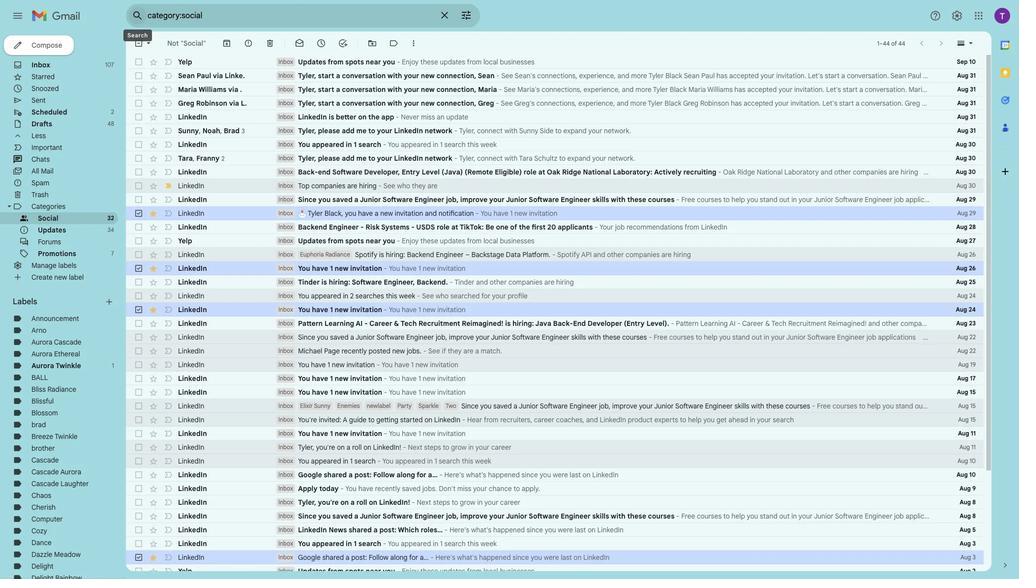 Task type: locate. For each thing, give the bounding box(es) containing it.
aug 23
[[956, 320, 976, 327]]

2 add from the top
[[342, 154, 355, 163]]

1
[[877, 40, 879, 47], [354, 140, 357, 149], [440, 140, 443, 149], [510, 209, 513, 218], [330, 264, 333, 273], [418, 264, 421, 273], [330, 305, 333, 314], [418, 305, 421, 314], [328, 361, 330, 369], [411, 361, 414, 369], [112, 362, 114, 369], [330, 374, 333, 383], [418, 374, 421, 383], [330, 388, 333, 397], [418, 388, 421, 397], [330, 429, 333, 438], [418, 429, 421, 438], [350, 457, 353, 466], [435, 457, 437, 466], [354, 540, 357, 548], [440, 540, 443, 548]]

a
[[336, 71, 340, 80], [841, 71, 845, 80], [336, 85, 340, 94], [859, 85, 863, 94], [336, 99, 340, 108], [856, 99, 860, 108], [354, 195, 358, 204], [375, 209, 379, 218], [350, 333, 354, 342], [475, 347, 479, 356], [514, 402, 517, 411], [347, 443, 350, 452], [349, 471, 353, 480], [351, 498, 355, 507], [354, 512, 358, 521], [374, 526, 378, 535], [346, 553, 350, 562]]

2 31 from the top
[[970, 86, 976, 93]]

2 vertical spatial shared
[[322, 553, 344, 562]]

a… up inbox apply today - you have recently saved jobs. don't miss your chance to apply. ‌ ‌ ‌ ‌ ‌ ‌ ‌ ‌ ‌ ‌ ‌ ‌ ‌ ‌ ‌ ‌ ‌ ‌ ‌ ‌ ‌ ‌ ‌ ‌ ‌ ‌ ‌ ‌ ‌ ‌ ‌ ‌ ‌ ‌ ‌ ‌ ‌ ‌ ‌ ‌ ‌ ‌ ‌ ‌ ‌ ‌ ‌ ‌ ‌
[[428, 471, 438, 480]]

has for williams
[[735, 85, 746, 94]]

0 vertical spatial jobs.
[[407, 347, 422, 356]]

near for sep
[[366, 58, 381, 66]]

enjoy down 'more' icon
[[402, 58, 419, 66]]

advanced search options image
[[456, 5, 476, 25]]

tinder
[[298, 278, 320, 287], [455, 278, 475, 287]]

network. down inbox tyler, start a conversation with your new connection, greg - see greg's connections, experience, and more tyler black greg robinson has accepted your invitation. let's start a conversation. greg robinson rocket scientist
[[604, 126, 631, 135]]

update
[[446, 113, 468, 121]]

cascade down cascade link in the left bottom of the page
[[31, 468, 59, 477]]

2 vertical spatial post:
[[351, 553, 367, 562]]

inbox inside inbox google shared a post: follow along for a… - here's what's happened since you were last on linkedin ͏ ͏ ͏ ͏ ͏ ͏ ͏ ͏ ͏ ͏ ͏ ͏ ͏ ͏ ͏ ͏ ͏ ͏ ͏ ͏ ͏ ͏ ͏ ͏ ͏ ͏ ͏ ͏ ͏ ͏ ͏ ͏ ͏ ͏ ͏ ͏ ͏ ͏ ͏ ͏ ͏ ͏ ͏ ͏ ͏ ͏ ͏ ͏ ͏ ͏ ͏ ͏ ͏ ͏ ͏ ͏ ͏ ͏ ͏ ͏ ͏ ͏ ͏ ͏ ͏ ͏ ͏ ͏ ͏
[[278, 554, 293, 561]]

social down the categories
[[38, 214, 58, 223]]

0 vertical spatial me
[[356, 126, 367, 135]]

search
[[358, 140, 381, 149], [444, 140, 466, 149], [773, 416, 794, 425], [354, 457, 376, 466], [439, 457, 460, 466], [358, 540, 381, 548], [444, 540, 466, 548]]

hiring
[[901, 168, 918, 177], [359, 182, 377, 190], [673, 250, 691, 259], [556, 278, 574, 287], [948, 319, 966, 328]]

mail
[[41, 167, 54, 176]]

1 horizontal spatial williams
[[708, 85, 733, 94]]

2 vertical spatial updates
[[440, 567, 465, 576]]

3 yelp from the top
[[178, 567, 192, 576]]

2 connection, from the top
[[437, 85, 476, 94]]

grow up inbox apply today - you have recently saved jobs. don't miss your chance to apply. ‌ ‌ ‌ ‌ ‌ ‌ ‌ ‌ ‌ ‌ ‌ ‌ ‌ ‌ ‌ ‌ ‌ ‌ ‌ ‌ ‌ ‌ ‌ ‌ ‌ ‌ ‌ ‌ ‌ ‌ ‌ ‌ ‌ ‌ ‌ ‌ ‌ ‌ ‌ ‌ ‌ ‌ ‌ ‌ ‌ ‌ ‌ ‌ ‌
[[451, 443, 467, 452]]

2
[[111, 108, 114, 116], [222, 155, 225, 162], [350, 292, 354, 301], [973, 568, 976, 575]]

2 vertical spatial yelp
[[178, 567, 192, 576]]

aug 26 down aug 27
[[957, 251, 976, 258]]

free for aug 22
[[654, 333, 668, 342]]

more up inbox tyler, start a conversation with your new connection, maria - see maria's connections, experience, and more tyler black maria williams has accepted your invitation. let's start a conversation. maria williams social media m
[[631, 71, 647, 80]]

connections, for maria's
[[542, 85, 582, 94]]

this for 30th row
[[462, 457, 473, 466]]

improve for aug 22
[[449, 333, 474, 342]]

tinder up searched
[[455, 278, 475, 287]]

0 horizontal spatial 44
[[883, 40, 890, 47]]

with
[[388, 71, 402, 80], [388, 85, 402, 94], [388, 99, 402, 108], [505, 126, 518, 135], [505, 154, 518, 163], [611, 195, 626, 204], [588, 333, 601, 342], [751, 402, 764, 411], [611, 512, 626, 521]]

roles…
[[421, 526, 443, 535]]

post: for here's
[[351, 553, 367, 562]]

inbox inside inbox top companies are hiring - see who they are ‌ ‌ ‌ ‌ ‌ ‌ ‌ ‌ ‌ ‌ ‌ ‌ ‌ ‌ ‌ ‌ ‌ ‌ ‌ ‌ ‌ ‌ ‌ ‌ ‌ ‌ ‌ ‌ ‌ ‌ ‌ ‌ ‌ ‌ ‌ ‌ ‌ ‌ ‌ ‌ ‌ ‌ ‌ ‌ ‌ ‌ ‌ ‌ ‌ ‌ ‌ ‌ ‌ ‌ ‌ ‌ ‌ ‌ ‌ ‌ ‌ ‌ ‌ ‌ ‌ ‌ ‌ ‌ ‌ ‌ ‌ ‌
[[278, 182, 293, 189]]

support image
[[930, 10, 941, 22]]

0 vertical spatial what's
[[466, 471, 486, 480]]

linkedin! for aug 11
[[373, 443, 401, 452]]

3 conversation from the top
[[342, 99, 386, 108]]

3 30 from the top
[[969, 168, 976, 176]]

1 vertical spatial invitation.
[[794, 85, 824, 94]]

career‌ for aug 8
[[500, 498, 521, 507]]

happened
[[488, 471, 520, 480], [493, 526, 525, 535], [479, 553, 511, 562]]

aug 3 for here's what's happened since you were last on linkedin ͏ ͏ ͏ ͏ ͏ ͏ ͏ ͏ ͏ ͏ ͏ ͏ ͏ ͏ ͏ ͏ ͏ ͏ ͏ ͏ ͏ ͏ ͏ ͏ ͏ ͏ ͏ ͏ ͏ ͏ ͏ ͏ ͏ ͏ ͏ ͏ ͏ ͏ ͏ ͏ ͏ ͏ ͏ ͏ ͏ ͏ ͏ ͏ ͏ ͏ ͏ ͏ ͏ ͏ ͏ ͏ ͏ ͏ ͏ ͏ ͏ ͏ ͏ ͏ ͏ ͏ ͏ ͏ ͏
[[961, 554, 976, 561]]

0 vertical spatial career‌
[[491, 443, 512, 452]]

add
[[342, 126, 355, 135], [342, 154, 355, 163]]

0 vertical spatial role
[[524, 168, 537, 177]]

row
[[126, 55, 984, 69], [126, 69, 1008, 83], [126, 83, 1002, 96], [126, 96, 1003, 110], [126, 110, 984, 124], [126, 124, 984, 138], [126, 138, 984, 152], [126, 152, 984, 165], [126, 165, 1007, 179], [126, 179, 984, 193], [126, 193, 1011, 207], [126, 207, 984, 220], [126, 220, 984, 234], [126, 234, 984, 248], [126, 248, 984, 262], [126, 262, 984, 275], [126, 275, 984, 289], [126, 289, 984, 303], [126, 303, 984, 317], [126, 317, 1019, 331], [126, 331, 984, 344], [126, 344, 984, 358], [126, 358, 984, 372], [126, 372, 984, 386], [126, 386, 984, 399], [126, 399, 984, 413], [126, 413, 984, 427], [126, 427, 984, 441], [126, 441, 984, 455], [126, 455, 984, 468], [126, 468, 984, 482], [126, 482, 984, 496], [126, 496, 984, 510], [126, 510, 1011, 523], [126, 523, 984, 537], [126, 537, 984, 551], [126, 551, 984, 565], [126, 565, 984, 578]]

2 near from the top
[[366, 237, 381, 245]]

linkedin for fifth row from the bottom of the main content containing not "social"
[[178, 512, 207, 521]]

snooze image
[[316, 38, 326, 48]]

inbox
[[278, 58, 293, 65], [31, 61, 50, 69], [278, 72, 293, 79], [278, 86, 293, 93], [278, 99, 293, 107], [278, 113, 293, 121], [278, 127, 293, 134], [278, 141, 293, 148], [278, 154, 293, 162], [278, 168, 293, 176], [278, 182, 293, 189], [278, 196, 293, 203], [278, 210, 293, 217], [278, 223, 293, 231], [278, 237, 293, 244], [278, 251, 293, 258], [278, 265, 293, 272], [278, 278, 293, 286], [278, 292, 293, 300], [278, 306, 293, 313], [278, 320, 293, 327], [278, 334, 293, 341], [278, 347, 293, 355], [278, 361, 293, 368], [278, 375, 293, 382], [278, 389, 293, 396], [278, 402, 293, 410], [278, 416, 293, 424], [278, 430, 293, 437], [278, 444, 293, 451], [278, 457, 293, 465], [278, 471, 293, 479], [278, 485, 293, 492], [278, 499, 293, 506], [278, 513, 293, 520], [278, 526, 293, 534], [278, 540, 293, 547], [278, 554, 293, 561]]

None search field
[[126, 4, 480, 28]]

aug 15 for since you saved a junior software engineer job, improve your junior software engineer skills with these courses -
[[958, 402, 976, 410]]

17 row from the top
[[126, 275, 984, 289]]

1 vertical spatial aug 11
[[960, 444, 976, 451]]

1 vertical spatial follow
[[369, 553, 389, 562]]

connection, for greg
[[437, 99, 476, 108]]

williams
[[199, 85, 227, 94], [708, 85, 733, 94], [928, 85, 953, 94]]

inbox inside inbox apply today - you have recently saved jobs. don't miss your chance to apply. ‌ ‌ ‌ ‌ ‌ ‌ ‌ ‌ ‌ ‌ ‌ ‌ ‌ ‌ ‌ ‌ ‌ ‌ ‌ ‌ ‌ ‌ ‌ ‌ ‌ ‌ ‌ ‌ ‌ ‌ ‌ ‌ ‌ ‌ ‌ ‌ ‌ ‌ ‌ ‌ ‌ ‌ ‌ ‌ ‌ ‌ ‌ ‌ ‌
[[278, 485, 293, 492]]

3 paul from the left
[[908, 71, 921, 80]]

1 vertical spatial accepted
[[747, 85, 777, 94]]

sunny left 'side'
[[519, 126, 538, 135]]

1 vertical spatial aug 15
[[958, 402, 976, 410]]

aug 31 for see maria's connections, experience, and more tyler black maria williams has accepted your invitation. let's start a conversation. maria williams social media m
[[957, 86, 976, 93]]

blissful
[[31, 397, 54, 406]]

26 down 27 on the right top
[[969, 251, 976, 258]]

aug 29
[[956, 196, 976, 203], [957, 210, 976, 217]]

aug 24 up aug 23
[[956, 306, 976, 313]]

grow for aug 8
[[460, 498, 475, 507]]

archive image
[[222, 38, 232, 48]]

0 vertical spatial 10
[[969, 58, 976, 65]]

2 google from the top
[[298, 553, 321, 562]]

3 inbox you appeared in 1 search - you appeared in 1 search this week ͏ ͏ ͏ ͏ ͏ ͏ ͏ ͏ ͏ ͏ ͏ ͏ ͏ ͏ ͏ ͏ ͏ ͏ ͏ ͏ ͏ ͏ ͏ ͏ ͏ ͏ ͏ ͏ ͏ ͏ ͏ ͏ ͏ ͏ ͏ ͏ ͏ ͏ ͏ ͏ ͏ ͏ ͏ ͏ ͏ ͏ ͏ ͏ ͏ ͏ ͏ ͏ ͏ ͏ ͏ ͏ ͏ ͏ ͏ ͏ ͏ ͏ ͏ from the top
[[278, 540, 608, 548]]

inbox for row containing sean paul via linke.
[[278, 72, 293, 79]]

-
[[397, 58, 400, 66], [496, 71, 500, 80], [499, 85, 502, 94], [496, 99, 499, 108], [396, 113, 399, 121], [454, 126, 457, 135], [383, 140, 386, 149], [454, 154, 457, 163], [718, 168, 721, 177], [379, 182, 382, 190], [676, 195, 680, 204], [476, 209, 479, 218], [361, 223, 364, 232], [411, 223, 415, 232], [595, 223, 598, 232], [397, 237, 400, 245], [552, 250, 556, 259], [384, 264, 387, 273], [450, 278, 453, 287], [417, 292, 420, 301], [384, 305, 387, 314], [364, 319, 368, 328], [671, 319, 674, 328], [737, 319, 741, 328], [649, 333, 652, 342], [423, 347, 427, 356], [377, 361, 380, 369], [384, 374, 387, 383], [384, 388, 387, 397], [812, 402, 815, 411], [462, 416, 465, 425], [384, 429, 387, 438], [403, 443, 406, 452], [378, 457, 381, 466], [439, 471, 443, 480], [341, 485, 344, 493], [412, 498, 415, 507], [676, 512, 680, 521], [445, 526, 448, 535], [383, 540, 386, 548], [431, 553, 434, 562], [397, 567, 400, 576]]

see down backend.
[[422, 292, 434, 301]]

top
[[298, 182, 310, 190]]

inbox for 22th row from the bottom
[[278, 278, 293, 286]]

inbox tyler, please add me to your linkedin network - tyler, connect with tara schultz to expand your network. ͏ ͏ ͏ ͏ ͏ ͏ ͏ ͏ ͏ ͏ ͏ ͏ ͏ ͏ ͏ ͏ ͏ ͏ ͏ ͏ ͏ ͏ ͏ ͏ ͏ ͏ ͏ ͏ ͏ ͏ ͏ ͏ ͏ ͏ ͏ ͏ ͏ ͏ ͏ ͏ ͏ ͏ ͏ ͏ ͏ ͏ ͏ ͏ ͏ ͏ ͏ ͏
[[278, 154, 727, 163]]

steps down sparkle
[[424, 443, 441, 452]]

me
[[356, 126, 367, 135], [356, 154, 367, 163]]

2 local from the top
[[483, 237, 498, 245]]

row containing sunny
[[126, 124, 984, 138]]

0 vertical spatial has
[[717, 71, 728, 80]]

stand for aug 29
[[760, 195, 778, 204]]

search mail image
[[129, 7, 147, 25]]

linkedin for 3rd row from the bottom of the main content containing not "social"
[[178, 540, 207, 548]]

2 vertical spatial conversation.
[[861, 99, 903, 108]]

1 vertical spatial aug 10
[[957, 471, 976, 479]]

, for noah
[[199, 126, 201, 135]]

1 me from the top
[[356, 126, 367, 135]]

1 add from the top
[[342, 126, 355, 135]]

1 vertical spatial at
[[538, 168, 545, 177]]

delete image
[[265, 38, 275, 48]]

cascade for cascade link in the left bottom of the page
[[31, 456, 59, 465]]

0 vertical spatial aug 24
[[957, 292, 976, 300]]

1 horizontal spatial tinder
[[455, 278, 475, 287]]

3 maria from the left
[[689, 85, 706, 94]]

this up inbox google shared a post: follow along for a… - here's what's happened since you were last on linkedin ͏ ͏ ͏ ͏ ͏ ͏ ͏ ͏ ͏ ͏ ͏ ͏ ͏ ͏ ͏ ͏ ͏ ͏ ͏ ͏ ͏ ͏ ͏ ͏ ͏ ͏ ͏ ͏ ͏ ͏ ͏ ͏ ͏ ͏ ͏ ͏ ͏ ͏ ͏ ͏ ͏ ͏ ͏ ͏ ͏ ͏ ͏ ͏ ͏ ͏ ͏ ͏ ͏
[[462, 457, 473, 466]]

improve up notification
[[460, 195, 488, 204]]

0 vertical spatial backend
[[298, 223, 327, 232]]

cascade
[[54, 338, 81, 347], [31, 456, 59, 465], [31, 468, 59, 477], [31, 480, 59, 488]]

backend down the 📩 icon
[[298, 223, 327, 232]]

, left "franny"
[[193, 154, 195, 163]]

what's up what's
[[471, 526, 491, 535]]

twinkle down ethereal
[[56, 362, 81, 370]]

accepted
[[729, 71, 759, 80], [747, 85, 777, 94], [744, 99, 773, 108]]

experience, up inbox tyler, start a conversation with your new connection, greg - see greg's connections, experience, and more tyler black greg robinson has accepted your invitation. let's start a conversation. greg robinson rocket scientist
[[584, 85, 620, 94]]

via for .
[[228, 85, 238, 94]]

aug 10 for you appeared in 1 search this week ͏ ͏ ͏ ͏ ͏ ͏ ͏ ͏ ͏ ͏ ͏ ͏ ͏ ͏ ͏ ͏ ͏ ͏ ͏ ͏ ͏ ͏ ͏ ͏ ͏ ͏ ͏ ͏ ͏ ͏ ͏ ͏ ͏ ͏ ͏ ͏ ͏ ͏ ͏ ͏ ͏ ͏ ͏ ͏ ͏ ͏ ͏ ͏ ͏ ͏ ͏ ͏ ͏ ͏ ͏ ͏ ͏ ͏ ͏ ͏ ͏ ͏ ͏
[[958, 457, 976, 465]]

inbox inside inbox google shared a post: follow along for a… - here's what's happened since you were last on linkedin ͏ ͏ ͏ ͏ ͏ ͏ ͏ ͏ ͏ ͏ ͏ ͏ ͏ ͏ ͏ ͏ ͏ ͏ ͏ ͏ ͏ ͏ ͏ ͏ ͏ ͏ ͏ ͏ ͏ ͏ ͏ ͏ ͏ ͏ ͏ ͏ ͏ ͏ ͏ ͏ ͏ ͏ ͏ ͏ ͏ ͏ ͏ ͏ ͏ ͏ ͏ ͏ ͏
[[278, 471, 293, 479]]

manage labels link
[[31, 261, 77, 270]]

see down developer, at the left of page
[[383, 182, 395, 190]]

0 vertical spatial inbox you have 1 new invitation - you have 1 new invitation ͏ ͏ ͏ ͏ ͏ ͏ ͏ ͏ ͏ ͏ ͏ ͏ ͏ ͏ ͏ ͏ ͏ ͏ ͏ ͏ ͏ ͏ ͏ ͏ ͏ ͏ ͏ ͏ ͏ ͏ ͏ ͏ ͏ ͏ ͏ ͏ ͏ ͏ ͏ ͏ ͏ ͏ ͏ ͏ ͏ ͏ ͏ ͏ ͏ ͏ ͏ ͏ ͏ ͏ ͏ ͏ ͏ ͏ ͏ ͏ ͏ ͏ ͏ ͏ ͏ ͏ ͏ ͏ ͏ ͏ ͏ ͏ ͏ ͏ ͏ ͏ ͏ ͏ ͏ ͏ ͏ ͏ ͏ ͏ ͏ ͏ ͏ ͏
[[278, 264, 621, 273]]

4 31 from the top
[[970, 113, 976, 121]]

google for here's
[[298, 553, 321, 562]]

linkedin for 26th row from the bottom
[[178, 223, 207, 232]]

͏‌
[[535, 58, 536, 66], [536, 58, 538, 66], [538, 58, 540, 66], [540, 58, 542, 66], [542, 58, 543, 66], [543, 58, 545, 66], [545, 58, 547, 66], [547, 58, 549, 66], [549, 58, 551, 66], [551, 58, 552, 66], [552, 58, 554, 66], [554, 58, 556, 66], [556, 58, 558, 66], [558, 58, 559, 66], [559, 58, 561, 66], [561, 58, 563, 66], [563, 58, 565, 66], [565, 58, 566, 66], [566, 58, 568, 66], [568, 58, 570, 66], [570, 58, 572, 66], [572, 58, 573, 66], [573, 58, 575, 66], [575, 58, 577, 66], [577, 58, 579, 66], [579, 58, 581, 66], [581, 58, 582, 66], [582, 58, 584, 66], [584, 58, 586, 66], [586, 58, 588, 66], [588, 58, 589, 66], [589, 58, 591, 66], [591, 58, 593, 66], [593, 58, 595, 66], [595, 58, 596, 66], [596, 58, 598, 66], [598, 58, 600, 66], [600, 58, 602, 66], [602, 58, 603, 66], [535, 237, 536, 245], [536, 237, 538, 245], [538, 237, 540, 245], [540, 237, 542, 245], [542, 237, 543, 245], [543, 237, 545, 245], [545, 237, 547, 245], [547, 237, 549, 245], [549, 237, 551, 245], [551, 237, 552, 245], [552, 237, 554, 245], [554, 237, 556, 245], [556, 237, 558, 245], [558, 237, 559, 245], [559, 237, 561, 245], [561, 237, 563, 245], [563, 237, 565, 245], [565, 237, 566, 245], [566, 237, 568, 245], [568, 237, 570, 245], [570, 237, 572, 245], [572, 237, 573, 245], [573, 237, 575, 245], [575, 237, 577, 245], [577, 237, 579, 245], [579, 237, 581, 245], [581, 237, 582, 245], [582, 237, 584, 245], [584, 237, 586, 245], [586, 237, 588, 245], [588, 237, 589, 245], [589, 237, 591, 245], [591, 237, 593, 245], [593, 237, 595, 245], [595, 237, 596, 245], [596, 237, 598, 245], [598, 237, 600, 245], [600, 237, 602, 245], [602, 237, 603, 245], [535, 567, 536, 576], [536, 567, 538, 576], [538, 567, 540, 576], [540, 567, 542, 576], [542, 567, 543, 576], [543, 567, 545, 576], [545, 567, 547, 576], [547, 567, 549, 576], [549, 567, 551, 576], [551, 567, 552, 576], [552, 567, 554, 576], [554, 567, 556, 576], [556, 567, 558, 576], [558, 567, 559, 576], [559, 567, 561, 576], [561, 567, 563, 576], [563, 567, 565, 576], [565, 567, 566, 576], [566, 567, 568, 576], [568, 567, 570, 576], [570, 567, 572, 576], [572, 567, 573, 576], [573, 567, 575, 576], [575, 567, 577, 576], [577, 567, 579, 576], [579, 567, 581, 576], [581, 567, 582, 576], [582, 567, 584, 576], [584, 567, 586, 576], [586, 567, 588, 576], [588, 567, 589, 576], [589, 567, 591, 576], [591, 567, 593, 576], [593, 567, 595, 576], [595, 567, 596, 576], [596, 567, 598, 576], [598, 567, 600, 576], [600, 567, 602, 576], [602, 567, 603, 576]]

1 vertical spatial connection,
[[437, 85, 476, 94]]

black down "inbox tyler, start a conversation with your new connection, sean - see sean's connections, experience, and more tyler black sean paul has accepted your invitation. let's start a conversation. sean paul consultant at amazon grea" in the top of the page
[[670, 85, 687, 94]]

31
[[970, 72, 976, 79], [970, 86, 976, 93], [970, 99, 976, 107], [970, 113, 976, 121], [970, 127, 976, 134]]

shared right news on the left of the page
[[349, 526, 372, 535]]

which
[[398, 526, 419, 535]]

10
[[969, 58, 976, 65], [970, 457, 976, 465], [969, 471, 976, 479]]

tab list
[[992, 31, 1019, 544]]

career‌ down 'chance'
[[500, 498, 521, 507]]

1 22 from the top
[[970, 334, 976, 341]]

0 horizontal spatial paul
[[197, 71, 211, 80]]

tiktok:
[[460, 223, 484, 232]]

11 for you have 1 new invitation ͏ ͏ ͏ ͏ ͏ ͏ ͏ ͏ ͏ ͏ ͏ ͏ ͏ ͏ ͏ ͏ ͏ ͏ ͏ ͏ ͏ ͏ ͏ ͏ ͏ ͏ ͏ ͏ ͏ ͏ ͏ ͏ ͏ ͏ ͏ ͏ ͏ ͏ ͏ ͏ ͏ ͏ ͏ ͏ ͏ ͏ ͏ ͏ ͏ ͏ ͏ ͏ ͏ ͏ ͏ ͏ ͏ ͏ ͏ ͏ ͏ ͏ ͏ ͏ ͏ ͏ ͏
[[971, 430, 976, 437]]

inbox inside "inbox tyler, start a conversation with your new connection, sean - see sean's connections, experience, and more tyler black sean paul has accepted your invitation. let's start a conversation. sean paul consultant at amazon grea"
[[278, 72, 293, 79]]

inbox pattern learning ai - career & tech recruitment reimagined! is hiring: java back-end developer (entry level). - pattern learning ai - career & tech recruitment reimagined! and other companies are hiring ͏ ͏ ͏ ͏ ͏ ͏ ͏ ͏ ͏ ͏ ͏ ͏ ͏ ͏ ͏ ͏ ͏ ͏ ͏ ͏ ͏ ͏ ͏ ͏ ͏ ͏ ͏ ͏ ͏ ͏ ͏
[[278, 319, 1019, 328]]

toggle split pane mode image
[[956, 38, 966, 48]]

2 inbox updates from spots near you - enjoy these updates from local businesses͏‌ ͏‌ ͏‌ ͏‌ ͏‌ ͏‌ ͏‌ ͏‌ ͏‌ ͏‌ ͏‌ ͏‌ ͏‌ ͏‌ ͏‌ ͏‌ ͏‌ ͏‌ ͏‌ ͏‌ ͏‌ ͏‌ ͏‌ ͏‌ ͏‌ ͏‌ ͏‌ ͏‌ ͏‌ ͏‌ ͏‌ ͏‌ ͏‌ ͏‌ ͏‌ ͏‌ ͏‌ ͏‌ ͏‌ ͏‌ from the top
[[278, 237, 603, 245]]

linkedin for 21th row from the bottom
[[178, 292, 204, 301]]

network. for side
[[604, 126, 631, 135]]

📩 image
[[298, 210, 306, 218]]

3 robinson from the left
[[922, 99, 951, 108]]

aug 11
[[958, 430, 976, 437], [960, 444, 976, 451]]

inbox you have 1 new invitation - you have 1 new invitation ͏ ͏ ͏ ͏ ͏ ͏ ͏ ͏ ͏ ͏ ͏ ͏ ͏ ͏ ͏ ͏ ͏ ͏ ͏ ͏ ͏ ͏ ͏ ͏ ͏ ͏ ͏ ͏ ͏ ͏ ͏ ͏ ͏ ͏ ͏ ͏ ͏ ͏ ͏ ͏ ͏ ͏ ͏ ͏ ͏ ͏ ͏ ͏ ͏ ͏ ͏ ͏ ͏ ͏ ͏ ͏ ͏ ͏ ͏ ͏ ͏ ͏ ͏ ͏ ͏ ͏ ͏ for aug 11
[[278, 429, 584, 438]]

aug 30 for see who they are ‌ ‌ ‌ ‌ ‌ ‌ ‌ ‌ ‌ ‌ ‌ ‌ ‌ ‌ ‌ ‌ ‌ ‌ ‌ ‌ ‌ ‌ ‌ ‌ ‌ ‌ ‌ ‌ ‌ ‌ ‌ ‌ ‌ ‌ ‌ ‌ ‌ ‌ ‌ ‌ ‌ ‌ ‌ ‌ ‌ ‌ ‌ ‌ ‌ ‌ ‌ ‌ ‌ ‌ ‌ ‌ ‌ ‌ ‌ ‌ ‌ ‌ ‌ ‌ ‌ ‌ ‌ ‌ ‌ ‌ ‌ ‌
[[957, 182, 976, 189]]

businesses͏‌ down inbox google shared a post: follow along for a… - here's what's happened since you were last on linkedin ͏ ͏ ͏ ͏ ͏ ͏ ͏ ͏ ͏ ͏ ͏ ͏ ͏ ͏ ͏ ͏ ͏ ͏ ͏ ͏ ͏ ͏ ͏ ͏ ͏ ͏ ͏ ͏ ͏ ͏ ͏ ͏ ͏ ͏ ͏ ͏ ͏ ͏ ͏ ͏ ͏ ͏ ͏ ͏ ͏ ͏ ͏ ͏ ͏ ͏ ͏ ͏ ͏ ͏ ͏ ͏ ͏ ͏ ͏ ͏ ͏ ͏ ͏ ͏ ͏ ͏ ͏ ͏ ͏
[[500, 567, 535, 576]]

linkedin for fifth row
[[178, 113, 207, 121]]

inbox for first row from the top
[[278, 58, 293, 65]]

0 vertical spatial next
[[408, 443, 422, 452]]

along down which
[[390, 553, 408, 562]]

2 inbox you have 1 new invitation - you have 1 new invitation ͏ ͏ ͏ ͏ ͏ ͏ ͏ ͏ ͏ ͏ ͏ ͏ ͏ ͏ ͏ ͏ ͏ ͏ ͏ ͏ ͏ ͏ ͏ ͏ ͏ ͏ ͏ ͏ ͏ ͏ ͏ ͏ ͏ ͏ ͏ ͏ ͏ ͏ ͏ ͏ ͏ ͏ ͏ ͏ ͏ ͏ ͏ ͏ ͏ ͏ ͏ ͏ ͏ ͏ ͏ ͏ ͏ ͏ ͏ ͏ ͏ ͏ ͏ ͏ ͏ ͏ ͏ ͏ ͏ ͏ ͏ ͏ ͏ ͏ ͏ ͏ ͏ ͏ ͏ ͏ ͏ ͏ ͏ ͏ ͏ ͏ ͏ ͏ from the top
[[278, 305, 621, 314]]

1 vertical spatial add
[[342, 154, 355, 163]]

sunny left the noah
[[178, 126, 199, 135]]

inbox updates from spots near you - enjoy these updates from local businesses͏‌ ͏‌ ͏‌ ͏‌ ͏‌ ͏‌ ͏‌ ͏‌ ͏‌ ͏‌ ͏‌ ͏‌ ͏‌ ͏‌ ͏‌ ͏‌ ͏‌ ͏‌ ͏‌ ͏‌ ͏‌ ͏‌ ͏‌ ͏‌ ͏‌ ͏‌ ͏‌ ͏‌ ͏‌ ͏‌ ͏‌ ͏‌ ͏‌ ͏‌ ͏‌ ͏‌ ͏‌ ͏‌ ͏‌ ͏‌ down 'more' icon
[[278, 58, 603, 66]]

radiance inside labels navigation
[[47, 385, 76, 394]]

5 aug 31 from the top
[[957, 127, 976, 134]]

and
[[618, 71, 629, 80], [622, 85, 634, 94], [617, 99, 629, 108], [821, 168, 833, 177], [425, 209, 437, 218], [593, 250, 605, 259], [476, 278, 488, 287], [868, 319, 880, 328], [586, 416, 598, 425]]

tara left "franny"
[[178, 154, 193, 163]]

social inside labels navigation
[[38, 214, 58, 223]]

linkedin! up which
[[379, 498, 410, 507]]

aug 10 for here's what's happened since you were last on linkedin ͏ ͏ ͏ ͏ ͏ ͏ ͏ ͏ ͏ ͏ ͏ ͏ ͏ ͏ ͏ ͏ ͏ ͏ ͏ ͏ ͏ ͏ ͏ ͏ ͏ ͏ ͏ ͏ ͏ ͏ ͏ ͏ ͏ ͏ ͏ ͏ ͏ ͏ ͏ ͏ ͏ ͏ ͏ ͏ ͏ ͏ ͏ ͏ ͏ ͏ ͏ ͏ ͏
[[957, 471, 976, 479]]

linkedin for 19th row from the bottom of the main content containing not "social"
[[178, 319, 207, 328]]

0 vertical spatial twinkle
[[56, 362, 81, 370]]

0 vertical spatial post:
[[355, 471, 372, 480]]

tyler down inbox tyler, start a conversation with your new connection, maria - see maria's connections, experience, and more tyler black maria williams has accepted your invitation. let's start a conversation. maria williams social media m
[[648, 99, 663, 108]]

3 businesses͏‌ from the top
[[500, 567, 535, 576]]

6 row from the top
[[126, 124, 984, 138]]

since up michael
[[298, 333, 315, 342]]

inbox inside inbox back-end software developer, entry level (java) (remote eligible) role at oak ridge national laboratory: actively recruiting - oak ridge national laboratory and other companies are hiring ͏ ͏ ͏ ͏ ͏ ͏ ͏ ͏ ͏ ͏ ͏ ͏ ͏ ͏ ͏ ͏ ͏ ͏ ͏ ͏ ͏ ͏ ͏ ͏ ͏ ͏ ͏ ͏ ͏ ͏ ͏ ͏ ͏ ͏ ͏ ͏ ͏ ͏ ͏ ͏ ͏ ͏ ͏ ͏ ͏ ͏ ͏ ͏ ͏ ͏
[[278, 168, 293, 176]]

2 spots from the top
[[345, 237, 364, 245]]

3 right brad
[[242, 127, 245, 135]]

1 30 from the top
[[969, 141, 976, 148]]

aug 22
[[958, 334, 976, 341], [958, 347, 976, 355]]

aug 8 down aug 9 at right
[[960, 499, 976, 506]]

2 vertical spatial businesses͏‌
[[500, 567, 535, 576]]

20
[[547, 223, 556, 232]]

2 left searches
[[350, 292, 354, 301]]

0 vertical spatial a…
[[428, 471, 438, 480]]

15 for since you saved a junior software engineer job, improve your junior software engineer skills with these courses -
[[970, 402, 976, 410]]

happened up inbox google shared a post: follow along for a… - here's what's happened since you were last on linkedin ͏ ͏ ͏ ͏ ͏ ͏ ͏ ͏ ͏ ͏ ͏ ͏ ͏ ͏ ͏ ͏ ͏ ͏ ͏ ͏ ͏ ͏ ͏ ͏ ͏ ͏ ͏ ͏ ͏ ͏ ͏ ͏ ͏ ͏ ͏ ͏ ͏ ͏ ͏ ͏ ͏ ͏ ͏ ͏ ͏ ͏ ͏ ͏ ͏ ͏ ͏ ͏ ͏ ͏ ͏ ͏ ͏ ͏ ͏ ͏ ͏ ͏ ͏ ͏ ͏ ͏ ͏ ͏ ͏
[[493, 526, 525, 535]]

inbox you appeared in 1 search - you appeared in 1 search this week ͏ ͏ ͏ ͏ ͏ ͏ ͏ ͏ ͏ ͏ ͏ ͏ ͏ ͏ ͏ ͏ ͏ ͏ ͏ ͏ ͏ ͏ ͏ ͏ ͏ ͏ ͏ ͏ ͏ ͏ ͏ ͏ ͏ ͏ ͏ ͏ ͏ ͏ ͏ ͏ ͏ ͏ ͏ ͏ ͏ ͏ ͏ ͏ ͏ ͏ ͏ ͏ ͏ ͏ ͏ ͏ ͏ ͏ ͏ ͏ ͏ ͏ ͏
[[278, 140, 608, 149], [278, 457, 602, 466], [278, 540, 608, 548]]

back-
[[298, 168, 318, 177], [553, 319, 573, 328]]

2 vertical spatial local
[[483, 567, 498, 576]]

label
[[69, 273, 84, 282]]

4 greg from the left
[[905, 99, 920, 108]]

2 inside labels navigation
[[111, 108, 114, 116]]

0 vertical spatial aug 8
[[960, 499, 976, 506]]

next down started on the bottom of page
[[408, 443, 422, 452]]

since up hear
[[461, 402, 479, 411]]

aug 8
[[960, 499, 976, 506], [960, 513, 976, 520]]

22 row from the top
[[126, 344, 984, 358]]

inbox for fifth row from the bottom of the main content containing not "social"
[[278, 513, 293, 520]]

row containing greg robinson via l.
[[126, 96, 1003, 110]]

2 row from the top
[[126, 69, 1008, 83]]

1 vertical spatial conversation
[[342, 85, 386, 94]]

1 near from the top
[[366, 58, 381, 66]]

0 vertical spatial connect
[[477, 126, 503, 135]]

inbox tyler, you're on a roll on linkedin! - next steps to grow in your career‌ ‌ ‌ ‌ ‌ ‌ ‌ ‌ ‌ ‌ ‌ ‌ ‌ ‌ ‌ ‌ ‌ ‌ ‌ ‌ ‌ ‌ ‌ ‌ ‌ ‌ ‌ ‌ ‌ ‌ ‌ ‌ ‌ ‌ ‌ ‌ ‌ ‌ ‌ ‌ ‌ ‌ ‌ ‌ ‌ ‌ ‌ ‌ ‌ ‌ ‌ ‌ ‌ ‌ ‌ ‌ ‌ ‌ ‌ ‌ ‌ ‌ ‌ ‌ for aug 8
[[278, 498, 632, 507]]

0 vertical spatial stand
[[760, 195, 778, 204]]

inbox inside "inbox you're invited: a guide to getting started on linkedin - hear from recruiters, career coaches, and linkedin product experts to help you get ahead in your search ‌ ‌ ‌ ‌ ‌ ‌ ‌ ‌ ‌ ‌ ‌ ‌ ‌ ‌ ‌ ‌ ‌ ‌ ‌ ‌ ‌ ‌ ‌ ‌ ‌ ‌ ‌ ‌"
[[278, 416, 293, 424]]

2 vertical spatial connections,
[[537, 99, 577, 108]]

1 vertical spatial inbox tyler, you're on a roll on linkedin! - next steps to grow in your career‌ ‌ ‌ ‌ ‌ ‌ ‌ ‌ ‌ ‌ ‌ ‌ ‌ ‌ ‌ ‌ ‌ ‌ ‌ ‌ ‌ ‌ ‌ ‌ ‌ ‌ ‌ ‌ ‌ ‌ ‌ ‌ ‌ ‌ ‌ ‌ ‌ ‌ ‌ ‌ ‌ ‌ ‌ ‌ ‌ ‌ ‌ ‌ ‌ ‌ ‌ ‌ ‌ ‌ ‌ ‌ ‌ ‌ ‌ ‌ ‌ ‌ ‌ ‌
[[278, 498, 632, 507]]

0 vertical spatial network.
[[604, 126, 631, 135]]

1 enjoy from the top
[[402, 58, 419, 66]]

1 horizontal spatial of
[[891, 40, 897, 47]]

0 horizontal spatial miss
[[421, 113, 435, 121]]

1 horizontal spatial reimagined!
[[828, 319, 867, 328]]

searches
[[356, 292, 384, 301]]

1 horizontal spatial tech
[[772, 319, 787, 328]]

1 vertical spatial 11
[[972, 444, 976, 451]]

a… for here's what's happened since you were last on linkedin ͏ ͏ ͏ ͏ ͏ ͏ ͏ ͏ ͏ ͏ ͏ ͏ ͏ ͏ ͏ ͏ ͏ ͏ ͏ ͏ ͏ ͏ ͏ ͏ ͏ ͏ ͏ ͏ ͏ ͏ ͏ ͏ ͏ ͏ ͏ ͏ ͏ ͏ ͏ ͏ ͏ ͏ ͏ ͏ ͏ ͏ ͏ ͏ ͏ ͏ ͏ ͏ ͏ ͏ ͏ ͏ ͏ ͏ ͏ ͏ ͏ ͏ ͏ ͏ ͏ ͏ ͏ ͏ ͏
[[420, 553, 429, 562]]

2 tech from the left
[[772, 319, 787, 328]]

0 vertical spatial please
[[318, 126, 340, 135]]

updates down tiktok:
[[440, 237, 465, 245]]

computer link
[[31, 515, 63, 524]]

3 31 from the top
[[970, 99, 976, 107]]

11 row from the top
[[126, 193, 1011, 207]]

week down engineer,
[[399, 292, 415, 301]]

laboratory:
[[613, 168, 653, 177]]

network. up the laboratory:
[[608, 154, 635, 163]]

0 vertical spatial 15
[[970, 389, 976, 396]]

inbox inside inbox linkedin news shared a post: which roles… - here's what's happened since you were last on linkedin ͏ ͏ ͏ ͏ ͏ ͏ ͏ ͏ ͏ ͏ ͏ ͏ ͏ ͏ ͏ ͏ ͏ ͏ ͏ ͏ ͏ ͏ ͏ ͏ ͏ ͏ ͏ ͏ ͏ ͏ ͏ ͏ ͏ ͏ ͏ ͏ ͏ ͏ ͏ ͏ ͏ ͏ ͏ ͏ ͏ ͏ ͏ ͏ ͏ ͏ ͏ ͏ ͏
[[278, 526, 293, 534]]

chats link
[[31, 155, 50, 164]]

expand for schultz
[[567, 154, 591, 163]]

0 horizontal spatial williams
[[199, 85, 227, 94]]

4 row from the top
[[126, 96, 1003, 110]]

aurora twinkle link
[[31, 362, 81, 370]]

inbox for 25th row from the bottom
[[278, 237, 293, 244]]

31 row from the top
[[126, 468, 984, 482]]

since for aug 8
[[298, 512, 317, 521]]

ridge up - you have 1 new invitation ͏ ͏ ͏ ͏ ͏ ͏ ͏ ͏ ͏ ͏ ͏ ͏ ͏ ͏ ͏ ͏ ͏ ͏ ͏ ͏ ͏ ͏ ͏ ͏ ͏ ͏ ͏ ͏ ͏ ͏ ͏ ͏ ͏ ͏ ͏ ͏ ͏ ͏ ͏ ͏ ͏ ͏ ͏ ͏ ͏ ͏ ͏ ͏ ͏ ͏ ͏ ͏ ͏ ͏ ͏ ͏ ͏ ͏ ͏ ͏ ͏ ͏ ͏ ͏ ͏ ͏ ͏ ͏ ͏ ͏ ͏ ͏ ͏ ͏ ͏ ͏ ͏ ͏ ͏ ͏ ͏ ͏ ͏ ͏ ͏ ͏ ͏ ͏
[[562, 168, 581, 177]]

0 vertical spatial they
[[412, 182, 426, 190]]

inbox inside inbox pattern learning ai - career & tech recruitment reimagined! is hiring: java back-end developer (entry level). - pattern learning ai - career & tech recruitment reimagined! and other companies are hiring ͏ ͏ ͏ ͏ ͏ ͏ ͏ ͏ ͏ ͏ ͏ ͏ ͏ ͏ ͏ ͏ ͏ ͏ ͏ ͏ ͏ ͏ ͏ ͏ ͏ ͏ ͏ ͏ ͏ ͏ ͏
[[278, 320, 293, 327]]

oak right recruiting
[[723, 168, 736, 177]]

0 vertical spatial let's
[[808, 71, 823, 80]]

1 inbox you have 1 new invitation - you have 1 new invitation ͏ ͏ ͏ ͏ ͏ ͏ ͏ ͏ ͏ ͏ ͏ ͏ ͏ ͏ ͏ ͏ ͏ ͏ ͏ ͏ ͏ ͏ ͏ ͏ ͏ ͏ ͏ ͏ ͏ ͏ ͏ ͏ ͏ ͏ ͏ ͏ ͏ ͏ ͏ ͏ ͏ ͏ ͏ ͏ ͏ ͏ ͏ ͏ ͏ ͏ ͏ ͏ ͏ ͏ ͏ ͏ ͏ ͏ ͏ ͏ ͏ ͏ ͏ ͏ ͏ ͏ ͏ from the top
[[278, 361, 577, 369]]

tara left schultz
[[519, 154, 533, 163]]

role right usds
[[437, 223, 450, 232]]

10 for here's what's happened since you were last on linkedin ͏ ͏ ͏ ͏ ͏ ͏ ͏ ͏ ͏ ͏ ͏ ͏ ͏ ͏ ͏ ͏ ͏ ͏ ͏ ͏ ͏ ͏ ͏ ͏ ͏ ͏ ͏ ͏ ͏ ͏ ͏ ͏ ͏ ͏ ͏ ͏ ͏ ͏ ͏ ͏ ͏ ͏ ͏ ͏ ͏ ͏ ͏ ͏ ͏ ͏ ͏ ͏ ͏
[[969, 471, 976, 479]]

0 vertical spatial shared
[[324, 471, 347, 480]]

inbox since you saved a junior software engineer job, improve your junior software engineer skills with these courses - free courses to help you stand out in your junior software engineer job applications ͏ ͏ ͏ ͏ ͏ ͏ ͏ ͏ ͏ ͏ ͏ ͏ ͏ ͏ ͏ ͏ ͏ ͏ ͏ ͏ ͏ ͏ ͏ ͏ ͏ ͏ ͏ ͏ ͏ ͏ ͏ ͏ ͏ ͏ ͏ ͏ ͏ ͏
[[278, 195, 1011, 204], [278, 333, 983, 342], [278, 512, 1011, 521]]

sean
[[178, 71, 195, 80], [478, 71, 495, 80], [684, 71, 700, 80], [891, 71, 906, 80]]

oak down schultz
[[547, 168, 560, 177]]

skills
[[592, 195, 609, 204], [571, 333, 586, 342], [735, 402, 749, 411], [592, 512, 609, 521]]

a… for here's what's happened since you were last on linkedin ͏ ͏ ͏ ͏ ͏ ͏ ͏ ͏ ͏ ͏ ͏ ͏ ͏ ͏ ͏ ͏ ͏ ͏ ͏ ͏ ͏ ͏ ͏ ͏ ͏ ͏ ͏ ͏ ͏ ͏ ͏ ͏ ͏ ͏ ͏ ͏ ͏ ͏ ͏ ͏ ͏ ͏ ͏ ͏ ͏ ͏ ͏ ͏ ͏ ͏ ͏ ͏ ͏
[[428, 471, 438, 480]]

0 horizontal spatial oak
[[547, 168, 560, 177]]

0 vertical spatial accepted
[[729, 71, 759, 80]]

from down add to tasks image
[[328, 58, 344, 66]]

inbox google shared a post: follow along for a… - here's what's happened since you were last on linkedin ͏ ͏ ͏ ͏ ͏ ͏ ͏ ͏ ͏ ͏ ͏ ͏ ͏ ͏ ͏ ͏ ͏ ͏ ͏ ͏ ͏ ͏ ͏ ͏ ͏ ͏ ͏ ͏ ͏ ͏ ͏ ͏ ͏ ͏ ͏ ͏ ͏ ͏ ͏ ͏ ͏ ͏ ͏ ͏ ͏ ͏ ͏ ͏ ͏ ͏ ͏ ͏ ͏ ͏ ͏ ͏ ͏ ͏ ͏ ͏ ͏ ͏ ͏ ͏ ͏ ͏ ͏ ͏ ͏
[[278, 553, 731, 562]]

improve up 'product'
[[612, 402, 637, 411]]

inbox inside inbox tyler, start a conversation with your new connection, maria - see maria's connections, experience, and more tyler black maria williams has accepted your invitation. let's start a conversation. maria williams social media m
[[278, 86, 293, 93]]

stand for aug 22
[[732, 333, 750, 342]]

roll
[[352, 443, 362, 452], [356, 498, 367, 507]]

saved up news on the left of the page
[[332, 512, 353, 521]]

social up rocket
[[955, 85, 973, 94]]

2 vertical spatial free
[[681, 512, 695, 521]]

inbox google shared a post: follow along for a… - here's what's happened since you were last on linkedin ͏ ͏ ͏ ͏ ͏ ͏ ͏ ͏ ͏ ͏ ͏ ͏ ͏ ͏ ͏ ͏ ͏ ͏ ͏ ͏ ͏ ͏ ͏ ͏ ͏ ͏ ͏ ͏ ͏ ͏ ͏ ͏ ͏ ͏ ͏ ͏ ͏ ͏ ͏ ͏ ͏ ͏ ͏ ͏ ͏ ͏ ͏ ͏ ͏ ͏ ͏ ͏ ͏
[[278, 471, 712, 480]]

7
[[111, 250, 114, 257]]

applications for aug 8
[[906, 512, 944, 521]]

linkedin! down getting
[[373, 443, 401, 452]]

accepted for williams
[[747, 85, 777, 94]]

today
[[319, 485, 339, 493]]

3 aug 31 from the top
[[957, 99, 976, 107]]

sean paul via linke.
[[178, 71, 245, 80]]

linkedin for 24th row from the bottom
[[178, 250, 204, 259]]

1 yelp from the top
[[178, 58, 192, 66]]

job, for aug 8
[[446, 512, 459, 521]]

has for paul
[[717, 71, 728, 80]]

2 inbox since you saved a junior software engineer job, improve your junior software engineer skills with these courses - free courses to help you stand out in your junior software engineer job applications ͏ ͏ ͏ ͏ ͏ ͏ ͏ ͏ ͏ ͏ ͏ ͏ ͏ ͏ ͏ ͏ ͏ ͏ ͏ ͏ ͏ ͏ ͏ ͏ ͏ ͏ ͏ ͏ ͏ ͏ ͏ ͏ ͏ ͏ ͏ ͏ ͏ ͏ from the top
[[278, 333, 983, 342]]

26 up '25' at the right top
[[969, 265, 976, 272]]

stand for aug 8
[[760, 512, 778, 521]]

spots for aug 27
[[345, 237, 364, 245]]

3 inbox since you saved a junior software engineer job, improve your junior software engineer skills with these courses - free courses to help you stand out in your junior software engineer job applications ͏ ͏ ͏ ͏ ͏ ͏ ͏ ͏ ͏ ͏ ͏ ͏ ͏ ͏ ͏ ͏ ͏ ͏ ͏ ͏ ͏ ͏ ͏ ͏ ͏ ͏ ͏ ͏ ͏ ͏ ͏ ͏ ͏ ͏ ͏ ͏ ͏ ͏ from the top
[[278, 512, 1011, 521]]

1 horizontal spatial national
[[757, 168, 783, 177]]

0 horizontal spatial role
[[437, 223, 450, 232]]

along up inbox apply today - you have recently saved jobs. don't miss your chance to apply. ‌ ‌ ‌ ‌ ‌ ‌ ‌ ‌ ‌ ‌ ‌ ‌ ‌ ‌ ‌ ‌ ‌ ‌ ‌ ‌ ‌ ‌ ‌ ‌ ‌ ‌ ‌ ‌ ‌ ‌ ‌ ‌ ‌ ‌ ‌ ‌ ‌ ‌ ‌ ‌ ‌ ‌ ‌ ‌ ‌ ‌ ‌ ‌ ‌
[[397, 471, 415, 480]]

experience, down inbox tyler, start a conversation with your new connection, maria - see maria's connections, experience, and more tyler black maria williams has accepted your invitation. let's start a conversation. maria williams social media m
[[578, 99, 615, 108]]

black for sean
[[665, 71, 682, 80]]

2 williams from the left
[[708, 85, 733, 94]]

None checkbox
[[134, 38, 144, 48], [134, 57, 144, 67], [134, 71, 144, 81], [134, 126, 144, 136], [134, 140, 144, 150], [134, 153, 144, 163], [134, 167, 144, 177], [134, 181, 144, 191], [134, 195, 144, 205], [134, 209, 144, 218], [134, 222, 144, 232], [134, 236, 144, 246], [134, 264, 144, 273], [134, 277, 144, 287], [134, 291, 144, 301], [134, 360, 144, 370], [134, 374, 144, 384], [134, 401, 144, 411], [134, 429, 144, 439], [134, 456, 144, 466], [134, 539, 144, 549], [134, 553, 144, 563], [134, 38, 144, 48], [134, 57, 144, 67], [134, 71, 144, 81], [134, 126, 144, 136], [134, 140, 144, 150], [134, 153, 144, 163], [134, 167, 144, 177], [134, 181, 144, 191], [134, 195, 144, 205], [134, 209, 144, 218], [134, 222, 144, 232], [134, 236, 144, 246], [134, 264, 144, 273], [134, 277, 144, 287], [134, 291, 144, 301], [134, 360, 144, 370], [134, 374, 144, 384], [134, 401, 144, 411], [134, 429, 144, 439], [134, 456, 144, 466], [134, 539, 144, 549], [134, 553, 144, 563]]

1 inbox you appeared in 1 search - you appeared in 1 search this week ͏ ͏ ͏ ͏ ͏ ͏ ͏ ͏ ͏ ͏ ͏ ͏ ͏ ͏ ͏ ͏ ͏ ͏ ͏ ͏ ͏ ͏ ͏ ͏ ͏ ͏ ͏ ͏ ͏ ͏ ͏ ͏ ͏ ͏ ͏ ͏ ͏ ͏ ͏ ͏ ͏ ͏ ͏ ͏ ͏ ͏ ͏ ͏ ͏ ͏ ͏ ͏ ͏ ͏ ͏ ͏ ͏ ͏ ͏ ͏ ͏ ͏ ͏ from the top
[[278, 140, 608, 149]]

1 businesses͏‌ from the top
[[500, 58, 535, 66]]

aug 3 down aug 5
[[960, 540, 976, 547]]

out for aug 22
[[752, 333, 762, 342]]

0 vertical spatial aug 15
[[957, 389, 976, 396]]

2 businesses͏‌ from the top
[[500, 237, 535, 245]]

aug 26 for inbox you have 1 new invitation - you have 1 new invitation ͏ ͏ ͏ ͏ ͏ ͏ ͏ ͏ ͏ ͏ ͏ ͏ ͏ ͏ ͏ ͏ ͏ ͏ ͏ ͏ ͏ ͏ ͏ ͏ ͏ ͏ ͏ ͏ ͏ ͏ ͏ ͏ ͏ ͏ ͏ ͏ ͏ ͏ ͏ ͏ ͏ ͏ ͏ ͏ ͏ ͏ ͏ ͏ ͏ ͏ ͏ ͏ ͏ ͏ ͏ ͏ ͏ ͏ ͏ ͏ ͏ ͏ ͏ ͏ ͏ ͏ ͏ ͏ ͏ ͏ ͏ ͏ ͏ ͏ ͏ ͏ ͏ ͏ ͏ ͏ ͏ ͏ ͏ ͏ ͏ ͏ ͏ ͏
[[956, 265, 976, 272]]

1 network from the top
[[425, 126, 452, 135]]

22 down 23
[[970, 334, 976, 341]]

1 vertical spatial network
[[425, 154, 452, 163]]

, left the noah
[[199, 126, 201, 135]]

1 horizontal spatial &
[[765, 319, 770, 328]]

2 vertical spatial were
[[544, 553, 559, 562]]

48
[[107, 120, 114, 127]]

2 reimagined! from the left
[[828, 319, 867, 328]]

2 sean from the left
[[478, 71, 495, 80]]

aurora cascade
[[31, 338, 81, 347]]

for down inbox tinder is hiring: software engineer, backend. - tinder and other companies are hiring ͏ ͏ ͏ ͏ ͏ ͏ ͏ ͏ ͏ ͏ ͏ ͏ ͏ ͏ ͏ ͏ ͏ ͏ ͏ ͏ ͏ ͏ ͏ ͏ ͏ ͏ ͏ ͏ ͏ ͏ ͏ ͏ ͏ ͏ ͏ ͏ ͏ ͏ ͏ ͏ ͏ ͏ ͏ ͏ ͏ ͏ ͏ ͏ ͏ ͏ ͏ ͏ ͏ ͏ ͏ ͏ ͏ ͏ ͏ ͏ ͏
[[481, 292, 490, 301]]

1 google from the top
[[298, 471, 322, 480]]

inbox for fifth row
[[278, 113, 293, 121]]

0 horizontal spatial backend
[[298, 223, 327, 232]]

sunny right elixir
[[314, 402, 330, 410]]

spots
[[345, 58, 364, 66], [345, 237, 364, 245], [345, 567, 364, 576]]

a… left here's
[[420, 553, 429, 562]]

miss right don't
[[457, 485, 471, 493]]

2 tinder from the left
[[455, 278, 475, 287]]

3 inbox you have 1 new invitation - you have 1 new invitation ͏ ͏ ͏ ͏ ͏ ͏ ͏ ͏ ͏ ͏ ͏ ͏ ͏ ͏ ͏ ͏ ͏ ͏ ͏ ͏ ͏ ͏ ͏ ͏ ͏ ͏ ͏ ͏ ͏ ͏ ͏ ͏ ͏ ͏ ͏ ͏ ͏ ͏ ͏ ͏ ͏ ͏ ͏ ͏ ͏ ͏ ͏ ͏ ͏ ͏ ͏ ͏ ͏ ͏ ͏ ͏ ͏ ͏ ͏ ͏ ͏ ͏ ͏ ͏ ͏ ͏ ͏ from the top
[[278, 388, 584, 397]]

2 vertical spatial accepted
[[744, 99, 773, 108]]

0 vertical spatial recently
[[342, 347, 367, 356]]

20 row from the top
[[126, 317, 1019, 331]]

the left first
[[519, 223, 530, 232]]

1 inbox you have 1 new invitation - you have 1 new invitation ͏ ͏ ͏ ͏ ͏ ͏ ͏ ͏ ͏ ͏ ͏ ͏ ͏ ͏ ͏ ͏ ͏ ͏ ͏ ͏ ͏ ͏ ͏ ͏ ͏ ͏ ͏ ͏ ͏ ͏ ͏ ͏ ͏ ͏ ͏ ͏ ͏ ͏ ͏ ͏ ͏ ͏ ͏ ͏ ͏ ͏ ͏ ͏ ͏ ͏ ͏ ͏ ͏ ͏ ͏ ͏ ͏ ͏ ͏ ͏ ͏ ͏ ͏ ͏ ͏ ͏ ͏ ͏ ͏ ͏ ͏ ͏ ͏ ͏ ͏ ͏ ͏ ͏ ͏ ͏ ͏ ͏ ͏ ͏ ͏ ͏ ͏ ͏ from the top
[[278, 264, 621, 273]]

2 26 from the top
[[969, 265, 976, 272]]

linkedin for 10th row from the top
[[178, 182, 204, 190]]

aug 22 down aug 23
[[958, 334, 976, 341]]

inbox inside inbox tyler, please add me to your linkedin network - tyler, connect with tara schultz to expand your network. ͏ ͏ ͏ ͏ ͏ ͏ ͏ ͏ ͏ ͏ ͏ ͏ ͏ ͏ ͏ ͏ ͏ ͏ ͏ ͏ ͏ ͏ ͏ ͏ ͏ ͏ ͏ ͏ ͏ ͏ ͏ ͏ ͏ ͏ ͏ ͏ ͏ ͏ ͏ ͏ ͏ ͏ ͏ ͏ ͏ ͏ ͏ ͏ ͏ ͏ ͏ ͏
[[278, 154, 293, 162]]

enjoy for sep 10
[[402, 58, 419, 66]]

1 horizontal spatial learning
[[700, 319, 728, 328]]

inbox inside labels navigation
[[31, 61, 50, 69]]

week up inbox google shared a post: follow along for a… - here's what's happened since you were last on linkedin ͏ ͏ ͏ ͏ ͏ ͏ ͏ ͏ ͏ ͏ ͏ ͏ ͏ ͏ ͏ ͏ ͏ ͏ ͏ ͏ ͏ ͏ ͏ ͏ ͏ ͏ ͏ ͏ ͏ ͏ ͏ ͏ ͏ ͏ ͏ ͏ ͏ ͏ ͏ ͏ ͏ ͏ ͏ ͏ ͏ ͏ ͏ ͏ ͏ ͏ ͏ ͏ ͏
[[475, 457, 491, 466]]

1 vertical spatial aug 3
[[961, 554, 976, 561]]

25 row from the top
[[126, 386, 984, 399]]

18 row from the top
[[126, 289, 984, 303]]

hiring:
[[386, 250, 405, 259], [329, 278, 350, 287], [513, 319, 534, 328]]

spotify down risk
[[355, 250, 377, 259]]

inbox inside inbox you appeared in 2 searches this week - see who searched for your profile ͏ ͏ ͏ ͏ ͏ ͏ ͏ ͏ ͏ ͏ ͏ ͏ ͏ ͏ ͏ ͏ ͏ ͏ ͏ ͏ ͏ ͏ ͏ ͏ ͏ ͏ ͏ ͏ ͏ ͏ ͏ ͏ ͏ ͏ ͏ ͏ ͏ ͏ ͏ ͏ ͏ ͏ ͏ ͏ ͏ ͏ ͏ ͏ ͏ ͏ ͏ ͏ ͏ ͏ ͏ ͏ ͏ ͏ ͏ ͏ ͏ ͏ ͏
[[278, 292, 293, 300]]

main content containing not "social"
[[126, 31, 1019, 579]]

less
[[31, 131, 46, 140]]

1 vertical spatial grow
[[460, 498, 475, 507]]

this up (remote
[[467, 140, 479, 149]]

1 connection, from the top
[[437, 71, 476, 80]]

linkedin for 27th row from the bottom
[[178, 209, 204, 218]]

what's up inbox apply today - you have recently saved jobs. don't miss your chance to apply. ‌ ‌ ‌ ‌ ‌ ‌ ‌ ‌ ‌ ‌ ‌ ‌ ‌ ‌ ‌ ‌ ‌ ‌ ‌ ‌ ‌ ‌ ‌ ‌ ‌ ‌ ‌ ‌ ‌ ‌ ‌ ‌ ‌ ‌ ‌ ‌ ‌ ‌ ‌ ‌ ‌ ‌ ‌ ‌ ‌ ‌ ‌ ‌ ‌
[[466, 471, 486, 480]]

scientist
[[976, 99, 1003, 108]]

job for aug 22
[[867, 333, 876, 342]]

1 vertical spatial hiring:
[[329, 278, 350, 287]]

eligible)
[[495, 168, 522, 177]]

the left the app
[[368, 113, 380, 121]]

job,
[[446, 195, 459, 204], [436, 333, 447, 342], [599, 402, 611, 411], [446, 512, 459, 521]]

coaches,
[[556, 416, 584, 425]]

"social"
[[181, 39, 206, 48]]

add for tyler, connect with sunny side to expand your network. ͏ ͏ ͏ ͏ ͏ ͏ ͏ ͏ ͏ ͏ ͏ ͏ ͏ ͏ ͏ ͏ ͏ ͏ ͏ ͏ ͏ ͏ ͏ ͏ ͏ ͏ ͏ ͏ ͏ ͏ ͏ ͏ ͏ ͏ ͏ ͏ ͏ ͏ ͏ ͏ ͏ ͏ ͏ ͏ ͏ ͏ ͏ ͏ ͏ ͏ ͏ ͏ ͏
[[342, 126, 355, 135]]

saved
[[332, 195, 353, 204], [330, 333, 349, 342], [493, 402, 512, 411], [402, 485, 421, 493], [332, 512, 353, 521]]

network down an
[[425, 126, 452, 135]]

experience, for maria's
[[584, 85, 620, 94]]

near
[[366, 58, 381, 66], [366, 237, 381, 245], [366, 567, 381, 576]]

skills for aug 8
[[592, 512, 609, 521]]

labels navigation
[[0, 31, 126, 579]]

2 horizontal spatial robinson
[[922, 99, 951, 108]]

2 & from the left
[[765, 319, 770, 328]]

1 local from the top
[[483, 58, 498, 66]]

0 horizontal spatial career
[[369, 319, 392, 328]]

2 vertical spatial conversation
[[342, 99, 386, 108]]

party
[[397, 402, 412, 410]]

here's right roles…
[[450, 526, 469, 535]]

mark as read image
[[295, 38, 304, 48]]

inbox inside inbox backend engineer - risk systems - usds role at tiktok: be one of the first 20 applicants - your job recommendations from linkedin ͏ ͏ ͏ ͏ ͏ ͏ ͏ ͏ ͏ ͏ ͏ ͏ ͏ ͏ ͏ ͏ ͏ ͏ ͏ ͏ ͏ ͏ ͏ ͏ ͏ ͏ ͏ ͏ ͏ ͏ ͏ ͏ ͏ ͏ ͏ ͏ ͏ ͏ ͏ ͏ ͏ ͏ ͏ ͏ ͏ ͏ ͏ ͏ ͏ ͏ ͏ ͏ ͏ ͏ ͏ ͏ ͏ ͏ ͏ ͏ ͏
[[278, 223, 293, 231]]

steps for aug 8
[[433, 498, 450, 507]]

main content
[[126, 31, 1019, 579]]

data
[[506, 250, 521, 259]]

2 vertical spatial applications
[[906, 512, 944, 521]]

2 oak from the left
[[723, 168, 736, 177]]

0 vertical spatial happened
[[488, 471, 520, 480]]

appeared up entry
[[401, 140, 431, 149]]

2 career from the left
[[742, 319, 764, 328]]

2 vertical spatial via
[[229, 99, 239, 108]]

0 horizontal spatial &
[[394, 319, 399, 328]]

inbox inside inbox tyler, start a conversation with your new connection, greg - see greg's connections, experience, and more tyler black greg robinson has accepted your invitation. let's start a conversation. greg robinson rocket scientist
[[278, 99, 293, 107]]

2 aug 22 from the top
[[958, 347, 976, 355]]

near for aug
[[366, 237, 381, 245]]

2 conversation from the top
[[342, 85, 386, 94]]

1 vertical spatial let's
[[826, 85, 841, 94]]

2 me from the top
[[356, 154, 367, 163]]

1 paul from the left
[[197, 71, 211, 80]]

shared for here's
[[322, 553, 344, 562]]

0 vertical spatial linkedin!
[[373, 443, 401, 452]]

inbox inside inbox michael page recently posted new jobs. - see if they are a match. ‌ ‌ ‌ ‌ ‌ ‌ ‌ ‌ ‌ ‌ ‌ ‌ ‌ ‌ ‌ ‌ ‌ ‌ ‌ ‌ ‌ ‌ ‌ ‌ ‌ ‌ ‌ ‌ ‌ ‌ ‌ ‌ ‌ ‌ ‌ ‌ ‌ ‌ ‌ ‌ ‌ ‌ ‌ ‌ ‌ ‌ ‌ ‌ ‌ ‌ ‌ ‌ ‌ ‌ ‌ ‌ ‌ ‌ ‌ ‌ ‌ ‌ ‌ ‌ ‌ ‌ ‌ ‌
[[278, 347, 293, 355]]

2 please from the top
[[318, 154, 340, 163]]

0 vertical spatial miss
[[421, 113, 435, 121]]

1 horizontal spatial recently
[[375, 485, 400, 493]]

1 horizontal spatial ,
[[199, 126, 201, 135]]

create
[[31, 273, 53, 282]]

2 updates from the top
[[440, 237, 465, 245]]

tyler for greg
[[648, 99, 663, 108]]

from down advanced search options image at the top left
[[467, 58, 482, 66]]

23 row from the top
[[126, 358, 984, 372]]

1 vertical spatial has
[[735, 85, 746, 94]]

aurora up "aurora twinkle" link
[[31, 350, 52, 359]]

week for seventh row
[[481, 140, 497, 149]]

1 connect from the top
[[477, 126, 503, 135]]

None checkbox
[[134, 85, 144, 94], [134, 98, 144, 108], [134, 112, 144, 122], [134, 250, 144, 260], [134, 305, 144, 315], [134, 319, 144, 329], [134, 333, 144, 342], [134, 346, 144, 356], [134, 388, 144, 397], [134, 415, 144, 425], [134, 443, 144, 453], [134, 470, 144, 480], [134, 484, 144, 494], [134, 498, 144, 508], [134, 512, 144, 521], [134, 525, 144, 535], [134, 567, 144, 577], [134, 85, 144, 94], [134, 98, 144, 108], [134, 112, 144, 122], [134, 250, 144, 260], [134, 305, 144, 315], [134, 319, 144, 329], [134, 333, 144, 342], [134, 346, 144, 356], [134, 388, 144, 397], [134, 415, 144, 425], [134, 443, 144, 453], [134, 470, 144, 480], [134, 484, 144, 494], [134, 498, 144, 508], [134, 512, 144, 521], [134, 525, 144, 535], [134, 567, 144, 577]]

chaos
[[31, 491, 51, 500]]

hiring: left java
[[513, 319, 534, 328]]

aug 24
[[957, 292, 976, 300], [956, 306, 976, 313]]

linkedin for 19th row
[[178, 305, 207, 314]]

for up inbox apply today - you have recently saved jobs. don't miss your chance to apply. ‌ ‌ ‌ ‌ ‌ ‌ ‌ ‌ ‌ ‌ ‌ ‌ ‌ ‌ ‌ ‌ ‌ ‌ ‌ ‌ ‌ ‌ ‌ ‌ ‌ ‌ ‌ ‌ ‌ ‌ ‌ ‌ ‌ ‌ ‌ ‌ ‌ ‌ ‌ ‌ ‌ ‌ ‌ ‌ ‌ ‌ ‌ ‌ ‌
[[417, 471, 426, 480]]

dance
[[31, 539, 52, 547]]

linkedin for 22th row
[[178, 347, 204, 356]]

inbox inside inbox linkedin is better on the app - never miss an update ͏ ͏ ͏ ͏ ͏ ͏ ͏ ͏ ͏ ͏ ͏ ͏ ͏ ͏ ͏ ͏ ͏ ͏ ͏ ͏ ͏ ͏ ͏ ͏ ͏ ͏ ͏ ͏ ͏ ͏ ͏ ͏ ͏ ͏ ͏ ͏ ͏ ͏ ͏ ͏ ͏ ͏ ͏ ͏ ͏ ͏ ͏ ͏ ͏ ͏ ͏ ͏ ͏ ͏ ͏ ͏ ͏ ͏ ͏ ͏ ͏ ͏ ͏ ͏ ͏ ͏ ͏ ͏ ͏ ͏
[[278, 113, 293, 121]]

2 connect from the top
[[477, 154, 503, 163]]

career‌ for aug 11
[[491, 443, 512, 452]]

inbox you have 1 new invitation - you have 1 new invitation ͏ ͏ ͏ ͏ ͏ ͏ ͏ ͏ ͏ ͏ ͏ ͏ ͏ ͏ ͏ ͏ ͏ ͏ ͏ ͏ ͏ ͏ ͏ ͏ ͏ ͏ ͏ ͏ ͏ ͏ ͏ ͏ ͏ ͏ ͏ ͏ ͏ ͏ ͏ ͏ ͏ ͏ ͏ ͏ ͏ ͏ ͏ ͏ ͏ ͏ ͏ ͏ ͏ ͏ ͏ ͏ ͏ ͏ ͏ ͏ ͏ ͏ ͏ ͏ ͏ ͏ ͏ ͏ ͏ ͏ ͏ ͏ ͏ ͏ ͏ ͏ ͏ ͏ ͏ ͏ ͏ ͏ ͏ ͏ ͏ ͏ ͏ ͏ down inbox you appeared in 2 searches this week - see who searched for your profile ͏ ͏ ͏ ͏ ͏ ͏ ͏ ͏ ͏ ͏ ͏ ͏ ͏ ͏ ͏ ͏ ͏ ͏ ͏ ͏ ͏ ͏ ͏ ͏ ͏ ͏ ͏ ͏ ͏ ͏ ͏ ͏ ͏ ͏ ͏ ͏ ͏ ͏ ͏ ͏ ͏ ͏ ͏ ͏ ͏ ͏ ͏ ͏ ͏ ͏ ͏ ͏ ͏ ͏ ͏ ͏ ͏ ͏ ͏ ͏ ͏ ͏ ͏
[[278, 305, 621, 314]]

13 row from the top
[[126, 220, 984, 234]]

breeze
[[31, 432, 53, 441]]

inbox back-end software developer, entry level (java) (remote eligible) role at oak ridge national laboratory: actively recruiting - oak ridge national laboratory and other companies are hiring ͏ ͏ ͏ ͏ ͏ ͏ ͏ ͏ ͏ ͏ ͏ ͏ ͏ ͏ ͏ ͏ ͏ ͏ ͏ ͏ ͏ ͏ ͏ ͏ ͏ ͏ ͏ ͏ ͏ ͏ ͏ ͏ ͏ ͏ ͏ ͏ ͏ ͏ ͏ ͏ ͏ ͏ ͏ ͏ ͏ ͏ ͏ ͏ ͏ ͏
[[278, 168, 1007, 177]]

4 aug 31 from the top
[[957, 113, 976, 121]]

week
[[481, 140, 497, 149], [399, 292, 415, 301], [475, 457, 491, 466], [481, 540, 497, 548]]

for for here's
[[417, 471, 426, 480]]

1 vertical spatial next
[[417, 498, 431, 507]]

level).
[[647, 319, 669, 328]]

role
[[524, 168, 537, 177], [437, 223, 450, 232]]

2 inside tara , franny 2
[[222, 155, 225, 162]]

inbox inside inbox tyler, please add me to your linkedin network - tyler, connect with sunny side to expand your network. ͏ ͏ ͏ ͏ ͏ ͏ ͏ ͏ ͏ ͏ ͏ ͏ ͏ ͏ ͏ ͏ ͏ ͏ ͏ ͏ ͏ ͏ ͏ ͏ ͏ ͏ ͏ ͏ ͏ ͏ ͏ ͏ ͏ ͏ ͏ ͏ ͏ ͏ ͏ ͏ ͏ ͏ ͏ ͏ ͏ ͏ ͏ ͏ ͏ ͏ ͏ ͏ ͏
[[278, 127, 293, 134]]

1 vertical spatial you're
[[318, 498, 339, 507]]

enjoy down which
[[402, 567, 419, 576]]

post: for here's
[[355, 471, 372, 480]]

conversation.
[[847, 71, 889, 80], [865, 85, 907, 94], [861, 99, 903, 108]]

enjoy down systems
[[402, 237, 419, 245]]

inbox for row containing tara
[[278, 154, 293, 162]]

2 inbox you have 1 new invitation - you have 1 new invitation ͏ ͏ ͏ ͏ ͏ ͏ ͏ ͏ ͏ ͏ ͏ ͏ ͏ ͏ ͏ ͏ ͏ ͏ ͏ ͏ ͏ ͏ ͏ ͏ ͏ ͏ ͏ ͏ ͏ ͏ ͏ ͏ ͏ ͏ ͏ ͏ ͏ ͏ ͏ ͏ ͏ ͏ ͏ ͏ ͏ ͏ ͏ ͏ ͏ ͏ ͏ ͏ ͏ ͏ ͏ ͏ ͏ ͏ ͏ ͏ ͏ ͏ ͏ ͏ ͏ ͏ ͏ from the top
[[278, 374, 584, 383]]

free for aug 8
[[681, 512, 695, 521]]

inbox for 19th row from the bottom of the main content containing not "social"
[[278, 320, 293, 327]]

main menu image
[[12, 10, 24, 22]]

drafts link
[[31, 120, 52, 128]]

inbox inside inbox tinder is hiring: software engineer, backend. - tinder and other companies are hiring ͏ ͏ ͏ ͏ ͏ ͏ ͏ ͏ ͏ ͏ ͏ ͏ ͏ ͏ ͏ ͏ ͏ ͏ ͏ ͏ ͏ ͏ ͏ ͏ ͏ ͏ ͏ ͏ ͏ ͏ ͏ ͏ ͏ ͏ ͏ ͏ ͏ ͏ ͏ ͏ ͏ ͏ ͏ ͏ ͏ ͏ ͏ ͏ ͏ ͏ ͏ ͏ ͏ ͏ ͏ ͏ ͏ ͏ ͏ ͏ ͏
[[278, 278, 293, 286]]

spots down news on the left of the page
[[345, 567, 364, 576]]

cascade up chaos
[[31, 480, 59, 488]]

google
[[298, 471, 322, 480], [298, 553, 321, 562]]

dazzle meadow link
[[31, 550, 81, 559]]

inbox you appeared in 1 search - you appeared in 1 search this week ͏ ͏ ͏ ͏ ͏ ͏ ͏ ͏ ͏ ͏ ͏ ͏ ͏ ͏ ͏ ͏ ͏ ͏ ͏ ͏ ͏ ͏ ͏ ͏ ͏ ͏ ͏ ͏ ͏ ͏ ͏ ͏ ͏ ͏ ͏ ͏ ͏ ͏ ͏ ͏ ͏ ͏ ͏ ͏ ͏ ͏ ͏ ͏ ͏ ͏ ͏ ͏ ͏ ͏ ͏ ͏ ͏ ͏ ͏ ͏ ͏ ͏ ͏ up here's
[[278, 540, 608, 548]]

aug 29 for free courses to help you stand out in your junior software engineer job applications ͏ ͏ ͏ ͏ ͏ ͏ ͏ ͏ ͏ ͏ ͏ ͏ ͏ ͏ ͏ ͏ ͏ ͏ ͏ ͏ ͏ ͏ ͏ ͏ ͏ ͏ ͏ ͏ ͏ ͏ ͏ ͏ ͏ ͏ ͏ ͏ ͏ ͏
[[956, 196, 976, 203]]

inbox linkedin is better on the app - never miss an update ͏ ͏ ͏ ͏ ͏ ͏ ͏ ͏ ͏ ͏ ͏ ͏ ͏ ͏ ͏ ͏ ͏ ͏ ͏ ͏ ͏ ͏ ͏ ͏ ͏ ͏ ͏ ͏ ͏ ͏ ͏ ͏ ͏ ͏ ͏ ͏ ͏ ͏ ͏ ͏ ͏ ͏ ͏ ͏ ͏ ͏ ͏ ͏ ͏ ͏ ͏ ͏ ͏ ͏ ͏ ͏ ͏ ͏ ͏ ͏ ͏ ͏ ͏ ͏ ͏ ͏ ͏ ͏ ͏ ͏
[[278, 113, 592, 121]]

miss left an
[[421, 113, 435, 121]]

last for what's
[[570, 471, 581, 480]]

1 recruitment from the left
[[419, 319, 460, 328]]

aurora
[[31, 338, 52, 347], [31, 350, 52, 359], [31, 362, 54, 370], [60, 468, 81, 477]]

1 horizontal spatial spotify
[[557, 250, 580, 259]]

7 row from the top
[[126, 138, 984, 152]]

please down better at left top
[[318, 126, 340, 135]]

ridge right recruiting
[[737, 168, 755, 177]]

linkedin for 28th row from the top
[[178, 429, 207, 438]]

8 row from the top
[[126, 152, 984, 165]]

at down schultz
[[538, 168, 545, 177]]

1 horizontal spatial social
[[955, 85, 973, 94]]

aurora up laughter
[[60, 468, 81, 477]]

1 horizontal spatial recruitment
[[788, 319, 827, 328]]

aurora for aurora twinkle
[[31, 362, 54, 370]]

11 for next steps to grow in your career‌ ‌ ‌ ‌ ‌ ‌ ‌ ‌ ‌ ‌ ‌ ‌ ‌ ‌ ‌ ‌ ‌ ‌ ‌ ‌ ‌ ‌ ‌ ‌ ‌ ‌ ‌ ‌ ‌ ‌ ‌ ‌ ‌ ‌ ‌ ‌ ‌ ‌ ‌ ‌ ‌ ‌ ‌ ‌ ‌ ‌ ‌ ‌ ‌ ‌ ‌ ‌ ‌ ‌ ‌ ‌ ‌ ‌ ‌ ‌ ‌ ‌ ‌ ‌
[[972, 444, 976, 451]]



Task type: vqa. For each thing, say whether or not it's contained in the screenshot.


Task type: describe. For each thing, give the bounding box(es) containing it.
27
[[969, 237, 976, 244]]

maria williams via .
[[178, 85, 242, 94]]

euphoria
[[300, 251, 324, 258]]

1 horizontal spatial role
[[524, 168, 537, 177]]

inbox tyler, start a conversation with your new connection, greg - see greg's connections, experience, and more tyler black greg robinson has accepted your invitation. let's start a conversation. greg robinson rocket scientist
[[278, 99, 1003, 108]]

2 vertical spatial 15
[[970, 416, 976, 424]]

0 horizontal spatial tara
[[178, 154, 193, 163]]

linkedin for 16th row from the top of the main content containing not "social"
[[178, 264, 207, 273]]

row containing tara
[[126, 152, 984, 165]]

1 vertical spatial happened
[[493, 526, 525, 535]]

roll for aug 11
[[352, 443, 362, 452]]

spam link
[[31, 179, 49, 187]]

from down what's
[[467, 567, 482, 576]]

tyler right the 📩 icon
[[308, 209, 323, 218]]

see left the greg's
[[501, 99, 513, 108]]

job, up "inbox you're invited: a guide to getting started on linkedin - hear from recruiters, career coaches, and linkedin product experts to help you get ahead in your search ‌ ‌ ‌ ‌ ‌ ‌ ‌ ‌ ‌ ‌ ‌ ‌ ‌ ‌ ‌ ‌ ‌ ‌ ‌ ‌ ‌ ‌ ‌ ‌ ‌ ‌ ‌ ‌"
[[599, 402, 611, 411]]

1 sean from the left
[[178, 71, 195, 80]]

12 row from the top
[[126, 207, 984, 220]]

inbox you have 1 new invitation - you have 1 new invitation ͏ ͏ ͏ ͏ ͏ ͏ ͏ ͏ ͏ ͏ ͏ ͏ ͏ ͏ ͏ ͏ ͏ ͏ ͏ ͏ ͏ ͏ ͏ ͏ ͏ ͏ ͏ ͏ ͏ ͏ ͏ ͏ ͏ ͏ ͏ ͏ ͏ ͏ ͏ ͏ ͏ ͏ ͏ ͏ ͏ ͏ ͏ ͏ ͏ ͏ ͏ ͏ ͏ ͏ ͏ ͏ ͏ ͏ ͏ ͏ ͏ ͏ ͏ ͏ ͏ ͏ ͏ ͏ ͏ ͏ ͏ ͏ ͏ ͏ ͏ ͏ ͏ ͏ ͏ ͏ ͏ ͏ ͏ ͏ ͏ ͏ ͏ ͏ for aug 24
[[278, 305, 621, 314]]

1 31 from the top
[[970, 72, 976, 79]]

tyler, for row containing greg robinson via l.
[[298, 99, 316, 108]]

out for aug 8
[[779, 512, 790, 521]]

brother link
[[31, 444, 55, 453]]

amazon
[[966, 71, 992, 80]]

29 row from the top
[[126, 441, 984, 455]]

appeared down news on the left of the page
[[312, 540, 344, 548]]

1 row from the top
[[126, 55, 984, 69]]

5 row from the top
[[126, 110, 984, 124]]

aug 28
[[956, 223, 976, 231]]

updates inside labels navigation
[[38, 226, 66, 235]]

2 vertical spatial aug 15
[[958, 416, 976, 424]]

3 near from the top
[[366, 567, 381, 576]]

4 maria from the left
[[909, 85, 926, 94]]

skills for aug 22
[[571, 333, 586, 342]]

0 horizontal spatial they
[[412, 182, 426, 190]]

1 inside labels navigation
[[112, 362, 114, 369]]

2 44 from the left
[[899, 40, 905, 47]]

inbox since you saved a junior software engineer job, improve your junior software engineer skills with these courses - free courses to help you stand out in your junior software engineer job applications ͏ ͏ ͏ ͏ ͏ ͏ ͏ ͏ ͏ ͏ ͏ ͏ ͏ ͏ ͏ ͏ ͏ ͏ ͏ ͏ ͏ ͏ ͏ ͏ ͏ ͏ ͏ ͏ ͏ ͏ ͏ ͏ ͏ ͏ ͏ ͏ ͏ ͏ for aug 8
[[278, 512, 1011, 521]]

14 row from the top
[[126, 234, 984, 248]]

is down risk
[[379, 250, 384, 259]]

trash link
[[31, 190, 49, 199]]

inbox for 10th row from the top
[[278, 182, 293, 189]]

1 spotify from the left
[[355, 250, 377, 259]]

spotify is hiring: backend engineer – backstage data platform. - spotify api and other companies are hiring ͏ ͏ ͏ ͏ ͏ ͏ ͏ ͏ ͏ ͏ ͏ ͏ ͏ ͏ ͏ ͏ ͏ ͏ ͏ ͏ ͏ ͏ ͏ ͏ ͏ ͏ ͏ ͏ ͏ ͏ ͏ ͏ ͏ ͏ ͏ ͏ ͏ ͏ ͏ ͏ ͏ ͏ ͏ ͏ ͏ ͏ ͏ ͏ ͏ ͏ ͏ ͏ ͏ ͏ ͏ ͏ ͏ ͏ ͏
[[355, 250, 795, 259]]

17
[[970, 375, 976, 382]]

2 pattern from the left
[[676, 319, 699, 328]]

this down engineer,
[[386, 292, 397, 301]]

4 sean from the left
[[891, 71, 906, 80]]

labels heading
[[13, 297, 104, 307]]

cascade for cascade aurora
[[31, 468, 59, 477]]

since for what's
[[522, 471, 538, 480]]

row containing sean paul via linke.
[[126, 69, 1008, 83]]

laboratory
[[784, 168, 819, 177]]

aug 26 for spotify is hiring: backend engineer – backstage data platform. - spotify api and other companies are hiring ͏ ͏ ͏ ͏ ͏ ͏ ͏ ͏ ͏ ͏ ͏ ͏ ͏ ͏ ͏ ͏ ͏ ͏ ͏ ͏ ͏ ͏ ͏ ͏ ͏ ͏ ͏ ͏ ͏ ͏ ͏ ͏ ͏ ͏ ͏ ͏ ͏ ͏ ͏ ͏ ͏ ͏ ͏ ͏ ͏ ͏ ͏ ͏ ͏ ͏ ͏ ͏ ͏ ͏ ͏ ͏ ͏ ͏ ͏
[[957, 251, 976, 258]]

1 robinson from the left
[[196, 99, 227, 108]]

important
[[31, 143, 62, 152]]

1 horizontal spatial tara
[[519, 154, 533, 163]]

network for tyler, connect with sunny side to expand your network. ͏ ͏ ͏ ͏ ͏ ͏ ͏ ͏ ͏ ͏ ͏ ͏ ͏ ͏ ͏ ͏ ͏ ͏ ͏ ͏ ͏ ͏ ͏ ͏ ͏ ͏ ͏ ͏ ͏ ͏ ͏ ͏ ͏ ͏ ͏ ͏ ͏ ͏ ͏ ͏ ͏ ͏ ͏ ͏ ͏ ͏ ͏ ͏ ͏ ͏ ͏ ͏ ͏
[[425, 126, 452, 135]]

free for aug 29
[[681, 195, 695, 204]]

2 ridge from the left
[[737, 168, 755, 177]]

1 career from the left
[[369, 319, 392, 328]]

Search mail text field
[[148, 11, 433, 21]]

3 williams from the left
[[928, 85, 953, 94]]

report spam image
[[243, 38, 253, 48]]

inbox apply today - you have recently saved jobs. don't miss your chance to apply. ‌ ‌ ‌ ‌ ‌ ‌ ‌ ‌ ‌ ‌ ‌ ‌ ‌ ‌ ‌ ‌ ‌ ‌ ‌ ‌ ‌ ‌ ‌ ‌ ‌ ‌ ‌ ‌ ‌ ‌ ‌ ‌ ‌ ‌ ‌ ‌ ‌ ‌ ‌ ‌ ‌ ‌ ‌ ‌ ‌ ‌ ‌ ‌ ‌
[[278, 485, 627, 493]]

1 vertical spatial shared
[[349, 526, 372, 535]]

2 vertical spatial at
[[451, 223, 458, 232]]

help for aug 29
[[732, 195, 745, 204]]

35 row from the top
[[126, 523, 984, 537]]

2 horizontal spatial sunny
[[519, 126, 538, 135]]

inbox for 3rd row from the bottom of the main content containing not "social"
[[278, 540, 293, 547]]

categories
[[31, 202, 66, 211]]

if
[[442, 347, 446, 356]]

2 paul from the left
[[701, 71, 715, 80]]

1 horizontal spatial jobs.
[[422, 485, 437, 493]]

5
[[972, 526, 976, 534]]

31 for see maria's connections, experience, and more tyler black maria williams has accepted your invitation. let's start a conversation. maria williams social media m
[[970, 86, 976, 93]]

1 vertical spatial recently
[[375, 485, 400, 493]]

aurora cascade link
[[31, 338, 81, 347]]

1 tech from the left
[[401, 319, 417, 328]]

2 national from the left
[[757, 168, 783, 177]]

twinkle for breeze twinkle
[[55, 432, 78, 441]]

inbox michael page recently posted new jobs. - see if they are a match. ‌ ‌ ‌ ‌ ‌ ‌ ‌ ‌ ‌ ‌ ‌ ‌ ‌ ‌ ‌ ‌ ‌ ‌ ‌ ‌ ‌ ‌ ‌ ‌ ‌ ‌ ‌ ‌ ‌ ‌ ‌ ‌ ‌ ‌ ‌ ‌ ‌ ‌ ‌ ‌ ‌ ‌ ‌ ‌ ‌ ‌ ‌ ‌ ‌ ‌ ‌ ‌ ‌ ‌ ‌ ‌ ‌ ‌ ‌ ‌ ‌ ‌ ‌ ‌ ‌ ‌ ‌ ‌
[[278, 347, 622, 356]]

euphoria radiance
[[300, 251, 350, 258]]

38 row from the top
[[126, 565, 984, 578]]

0 horizontal spatial jobs.
[[407, 347, 422, 356]]

chaos link
[[31, 491, 51, 500]]

1 vertical spatial what's
[[471, 526, 491, 535]]

aurora for aurora ethereal
[[31, 350, 52, 359]]

cascade up ethereal
[[54, 338, 81, 347]]

2 ai from the left
[[729, 319, 736, 328]]

job, for aug 29
[[446, 195, 459, 204]]

from down tiktok:
[[467, 237, 482, 245]]

saved for aug 22
[[330, 333, 349, 342]]

network. for schultz
[[608, 154, 635, 163]]

inbox link
[[31, 61, 50, 69]]

0 vertical spatial 24
[[969, 292, 976, 300]]

manage labels create new label
[[31, 261, 84, 282]]

from up the "euphoria radiance" on the left of the page
[[328, 237, 344, 245]]

1 maria from the left
[[178, 85, 197, 94]]

0 horizontal spatial of
[[510, 223, 517, 232]]

2 22 from the top
[[970, 347, 976, 355]]

me for tyler, connect with sunny side to expand your network. ͏ ͏ ͏ ͏ ͏ ͏ ͏ ͏ ͏ ͏ ͏ ͏ ͏ ͏ ͏ ͏ ͏ ͏ ͏ ͏ ͏ ͏ ͏ ͏ ͏ ͏ ͏ ͏ ͏ ͏ ͏ ͏ ͏ ͏ ͏ ͏ ͏ ͏ ͏ ͏ ͏ ͏ ͏ ͏ ͏ ͏ ͏ ͏ ͏ ͏ ͏ ͏ ͏
[[356, 126, 367, 135]]

15 row from the top
[[126, 248, 984, 262]]

greg robinson via l.
[[178, 99, 247, 108]]

aug 31 for never miss an update ͏ ͏ ͏ ͏ ͏ ͏ ͏ ͏ ͏ ͏ ͏ ͏ ͏ ͏ ͏ ͏ ͏ ͏ ͏ ͏ ͏ ͏ ͏ ͏ ͏ ͏ ͏ ͏ ͏ ͏ ͏ ͏ ͏ ͏ ͏ ͏ ͏ ͏ ͏ ͏ ͏ ͏ ͏ ͏ ͏ ͏ ͏ ͏ ͏ ͏ ͏ ͏ ͏ ͏ ͏ ͏ ͏ ͏ ͏ ͏ ͏ ͏ ͏ ͏ ͏ ͏ ͏ ͏ ͏ ͏
[[957, 113, 976, 121]]

0 vertical spatial here's
[[444, 471, 464, 480]]

1 reimagined! from the left
[[462, 319, 503, 328]]

all mail
[[31, 167, 54, 176]]

compose
[[31, 41, 62, 50]]

invitation. for williams
[[794, 85, 824, 94]]

chats
[[31, 155, 50, 164]]

delight
[[31, 562, 54, 571]]

new inside manage labels create new label
[[54, 273, 67, 282]]

level
[[422, 168, 440, 177]]

tyler, for row containing sunny
[[298, 126, 316, 135]]

1 national from the left
[[583, 168, 611, 177]]

1 horizontal spatial the
[[519, 223, 530, 232]]

getting
[[376, 416, 398, 425]]

1 williams from the left
[[199, 85, 227, 94]]

19 row from the top
[[126, 303, 984, 317]]

1 8 from the top
[[973, 499, 976, 506]]

1 pattern from the left
[[298, 319, 323, 328]]

1 ridge from the left
[[562, 168, 581, 177]]

(java)
[[442, 168, 463, 177]]

social inside main content
[[955, 85, 973, 94]]

applicants
[[558, 223, 593, 232]]

2 recruitment from the left
[[788, 319, 827, 328]]

1 vertical spatial back-
[[553, 319, 573, 328]]

from right hear
[[484, 416, 499, 425]]

inbox for 9th row from the top of the main content containing not "social"
[[278, 168, 293, 176]]

snoozed
[[31, 84, 59, 93]]

along for here's what's happened since you were last on linkedin ͏ ͏ ͏ ͏ ͏ ͏ ͏ ͏ ͏ ͏ ͏ ͏ ͏ ͏ ͏ ͏ ͏ ͏ ͏ ͏ ͏ ͏ ͏ ͏ ͏ ͏ ͏ ͏ ͏ ͏ ͏ ͏ ͏ ͏ ͏ ͏ ͏ ͏ ͏ ͏ ͏ ͏ ͏ ͏ ͏ ͏ ͏ ͏ ͏ ͏ ͏ ͏ ͏ ͏ ͏ ͏ ͏ ͏ ͏ ͏ ͏ ͏ ͏ ͏ ͏ ͏ ͏ ͏ ͏
[[390, 553, 408, 562]]

labels image
[[389, 38, 399, 48]]

107
[[105, 61, 114, 68]]

side
[[540, 126, 554, 135]]

1 vertical spatial since
[[527, 526, 543, 535]]

27 row from the top
[[126, 413, 984, 427]]

1 aug 8 from the top
[[960, 499, 976, 506]]

saved up recruiters,
[[493, 402, 512, 411]]

10 row from the top
[[126, 179, 984, 193]]

is down the "euphoria radiance" on the left of the page
[[322, 278, 327, 287]]

appeared up end
[[312, 140, 344, 149]]

here's
[[436, 553, 455, 562]]

inbox for 28th row from the top
[[278, 430, 293, 437]]

appeared down started on the bottom of page
[[395, 457, 426, 466]]

aug 30 for you appeared in 1 search this week ͏ ͏ ͏ ͏ ͏ ͏ ͏ ͏ ͏ ͏ ͏ ͏ ͏ ͏ ͏ ͏ ͏ ͏ ͏ ͏ ͏ ͏ ͏ ͏ ͏ ͏ ͏ ͏ ͏ ͏ ͏ ͏ ͏ ͏ ͏ ͏ ͏ ͏ ͏ ͏ ͏ ͏ ͏ ͏ ͏ ͏ ͏ ͏ ͏ ͏ ͏ ͏ ͏ ͏ ͏ ͏ ͏ ͏ ͏ ͏ ͏ ͏ ͏
[[956, 141, 976, 148]]

gmail image
[[31, 6, 85, 26]]

inbox for 11th row from the top
[[278, 196, 293, 203]]

is left better at left top
[[329, 113, 334, 121]]

1 horizontal spatial hiring:
[[386, 250, 405, 259]]

meadow
[[54, 550, 81, 559]]

appeared down which
[[401, 540, 431, 548]]

cascade aurora link
[[31, 468, 81, 477]]

0 vertical spatial of
[[891, 40, 897, 47]]

29 for you have 1 new invitation ͏ ͏ ͏ ͏ ͏ ͏ ͏ ͏ ͏ ͏ ͏ ͏ ͏ ͏ ͏ ͏ ͏ ͏ ͏ ͏ ͏ ͏ ͏ ͏ ͏ ͏ ͏ ͏ ͏ ͏ ͏ ͏ ͏ ͏ ͏ ͏ ͏ ͏ ͏ ͏ ͏ ͏ ͏ ͏ ͏ ͏ ͏ ͏ ͏ ͏ ͏ ͏ ͏ ͏ ͏ ͏ ͏ ͏ ͏ ͏ ͏ ͏ ͏ ͏ ͏ ͏ ͏ ͏ ͏ ͏ ͏ ͏ ͏ ͏ ͏ ͏ ͏ ͏ ͏ ͏ ͏ ͏ ͏ ͏ ͏ ͏ ͏ ͏
[[969, 210, 976, 217]]

next for aug 11
[[408, 443, 422, 452]]

clear search image
[[435, 5, 455, 25]]

31 for never miss an update ͏ ͏ ͏ ͏ ͏ ͏ ͏ ͏ ͏ ͏ ͏ ͏ ͏ ͏ ͏ ͏ ͏ ͏ ͏ ͏ ͏ ͏ ͏ ͏ ͏ ͏ ͏ ͏ ͏ ͏ ͏ ͏ ͏ ͏ ͏ ͏ ͏ ͏ ͏ ͏ ͏ ͏ ͏ ͏ ͏ ͏ ͏ ͏ ͏ ͏ ͏ ͏ ͏ ͏ ͏ ͏ ͏ ͏ ͏ ͏ ͏ ͏ ͏ ͏ ͏ ͏ ͏ ͏ ͏ ͏
[[970, 113, 976, 121]]

3 spots from the top
[[345, 567, 364, 576]]

28 row from the top
[[126, 427, 984, 441]]

see left sean's
[[501, 71, 513, 80]]

0 vertical spatial at
[[959, 71, 965, 80]]

brad
[[31, 421, 46, 429]]

1 & from the left
[[394, 319, 399, 328]]

less button
[[0, 130, 118, 142]]

next for aug 8
[[417, 498, 431, 507]]

1 learning from the left
[[325, 319, 354, 328]]

1 horizontal spatial sunny
[[314, 402, 330, 410]]

1 ai from the left
[[356, 319, 363, 328]]

saved left don't
[[402, 485, 421, 493]]

linkedin for 23th row from the top
[[178, 361, 204, 369]]

3 enjoy from the top
[[402, 567, 419, 576]]

2 spotify from the left
[[557, 250, 580, 259]]

–
[[465, 250, 470, 259]]

backstage
[[471, 250, 504, 259]]

updates link
[[38, 226, 66, 235]]

1 greg from the left
[[178, 99, 194, 108]]

.
[[240, 85, 242, 94]]

0 horizontal spatial the
[[368, 113, 380, 121]]

2 down '5'
[[973, 568, 976, 575]]

expand for side
[[563, 126, 587, 135]]

inbox for seventh row from the bottom
[[278, 485, 293, 492]]

actively
[[654, 168, 682, 177]]

3 greg from the left
[[683, 99, 699, 108]]

linkedin for 2nd row from the bottom of the main content containing not "social"
[[178, 553, 204, 562]]

30 row from the top
[[126, 455, 984, 468]]

cozy link
[[31, 527, 47, 536]]

arno
[[31, 326, 47, 335]]

3 sean from the left
[[684, 71, 700, 80]]

2 horizontal spatial ,
[[220, 126, 222, 135]]

appeared down the "euphoria radiance" on the left of the page
[[311, 292, 341, 301]]

1 horizontal spatial they
[[448, 347, 462, 356]]

linkedin for 29th row
[[178, 443, 204, 452]]

settings image
[[951, 10, 963, 22]]

more image
[[409, 38, 419, 48]]

grea
[[993, 71, 1008, 80]]

row containing maria williams via .
[[126, 83, 1002, 96]]

1 vertical spatial miss
[[457, 485, 471, 493]]

aurora ethereal link
[[31, 350, 80, 359]]

2 learning from the left
[[700, 319, 728, 328]]

aug 9
[[960, 485, 976, 492]]

conversation for tyler, start a conversation with your new connection, greg
[[342, 99, 386, 108]]

cascade laughter
[[31, 480, 89, 488]]

radiance for bliss radiance
[[47, 385, 76, 394]]

1 vertical spatial post:
[[379, 526, 397, 535]]

usds
[[416, 223, 435, 232]]

inbox since you saved a junior software engineer job, improve your junior software engineer skills with these courses - free courses to help you stand out in your junior software engineer job applications ͏ ͏ ͏ ͏ ͏ ͏ ͏ ͏ ͏ ͏ ͏ ͏ ͏ ͏ ͏ ͏ ͏ ͏ ͏ ͏ ͏ ͏ ͏ ͏ ͏ ͏ ͏ ͏ ͏ ͏ ͏ ͏ ͏ ͏ ͏ ͏ ͏ ͏ for aug 22
[[278, 333, 983, 342]]

rocket
[[953, 99, 974, 108]]

tyler for maria
[[653, 85, 668, 94]]

recruiting
[[684, 168, 717, 177]]

2 vertical spatial hiring:
[[513, 319, 534, 328]]

2 greg from the left
[[478, 99, 494, 108]]

bliss
[[31, 385, 46, 394]]

media
[[975, 85, 994, 94]]

linkedin for 8th row from the bottom of the main content containing not "social"
[[178, 471, 207, 480]]

since for aug 22
[[298, 333, 315, 342]]

0 horizontal spatial who
[[397, 182, 410, 190]]

what's
[[457, 553, 477, 562]]

1 horizontal spatial who
[[436, 292, 449, 301]]

franny
[[196, 154, 220, 163]]

1 vertical spatial 24
[[969, 306, 976, 313]]

see left if
[[428, 347, 440, 356]]

33 row from the top
[[126, 496, 984, 510]]

get
[[717, 416, 727, 425]]

1 vertical spatial last
[[575, 526, 586, 535]]

25
[[969, 278, 976, 286]]

1 vertical spatial were
[[558, 526, 573, 535]]

tyler, for row containing maria williams via .
[[298, 85, 316, 94]]

chance
[[489, 485, 512, 493]]

inbox for 25th row
[[278, 389, 293, 396]]

32 row from the top
[[126, 482, 984, 496]]

37 row from the top
[[126, 551, 984, 565]]

you're
[[298, 416, 317, 425]]

36 row from the top
[[126, 537, 984, 551]]

3 inside sunny , noah , brad 3
[[242, 127, 245, 135]]

brad
[[224, 126, 240, 135]]

were for what's
[[553, 471, 568, 480]]

appeared up today
[[311, 457, 341, 466]]

2 robinson from the left
[[700, 99, 729, 108]]

0 horizontal spatial sunny
[[178, 126, 199, 135]]

is down 'profile'
[[505, 319, 511, 328]]

local for sep 10
[[483, 58, 498, 66]]

conversation. for maria
[[865, 85, 907, 94]]

1 tinder from the left
[[298, 278, 320, 287]]

announcement
[[31, 314, 79, 323]]

2 aug 8 from the top
[[960, 513, 976, 520]]

aug 30 for oak ridge national laboratory and other companies are hiring ͏ ͏ ͏ ͏ ͏ ͏ ͏ ͏ ͏ ͏ ͏ ͏ ͏ ͏ ͏ ͏ ͏ ͏ ͏ ͏ ͏ ͏ ͏ ͏ ͏ ͏ ͏ ͏ ͏ ͏ ͏ ͏ ͏ ͏ ͏ ͏ ͏ ͏ ͏ ͏ ͏ ͏ ͏ ͏ ͏ ͏ ͏ ͏ ͏ ͏
[[956, 168, 976, 176]]

26 row from the top
[[126, 399, 984, 413]]

0 vertical spatial back-
[[298, 168, 318, 177]]

don't
[[439, 485, 456, 493]]

since you saved a junior software engineer job, improve your junior software engineer skills with these courses -
[[461, 402, 817, 411]]

30 for you appeared in 1 search this week ͏ ͏ ͏ ͏ ͏ ͏ ͏ ͏ ͏ ͏ ͏ ͏ ͏ ͏ ͏ ͏ ͏ ͏ ͏ ͏ ͏ ͏ ͏ ͏ ͏ ͏ ͏ ͏ ͏ ͏ ͏ ͏ ͏ ͏ ͏ ͏ ͏ ͏ ͏ ͏ ͏ ͏ ͏ ͏ ͏ ͏ ͏ ͏ ͏ ͏ ͏ ͏ ͏ ͏ ͏ ͏ ͏ ͏ ͏ ͏ ͏ ͏ ͏
[[969, 141, 976, 148]]

guide
[[349, 416, 367, 425]]

inbox for 29th row
[[278, 444, 293, 451]]

2 8 from the top
[[973, 513, 976, 520]]

1 vertical spatial role
[[437, 223, 450, 232]]

one
[[496, 223, 508, 232]]

3 updates from the top
[[440, 567, 465, 576]]

aug 3 for you appeared in 1 search this week ͏ ͏ ͏ ͏ ͏ ͏ ͏ ͏ ͏ ͏ ͏ ͏ ͏ ͏ ͏ ͏ ͏ ͏ ͏ ͏ ͏ ͏ ͏ ͏ ͏ ͏ ͏ ͏ ͏ ͏ ͏ ͏ ͏ ͏ ͏ ͏ ͏ ͏ ͏ ͏ ͏ ͏ ͏ ͏ ͏ ͏ ͏ ͏ ͏ ͏ ͏ ͏ ͏ ͏ ͏ ͏ ͏ ͏ ͏ ͏ ͏ ͏ ͏
[[960, 540, 976, 547]]

more for maria
[[636, 85, 652, 94]]

34 row from the top
[[126, 510, 1011, 523]]

improve for aug 8
[[460, 512, 488, 521]]

promotions
[[38, 249, 76, 258]]

9
[[972, 485, 976, 492]]

1 44 from the left
[[883, 40, 890, 47]]

inbox top companies are hiring - see who they are ‌ ‌ ‌ ‌ ‌ ‌ ‌ ‌ ‌ ‌ ‌ ‌ ‌ ‌ ‌ ‌ ‌ ‌ ‌ ‌ ‌ ‌ ‌ ‌ ‌ ‌ ‌ ‌ ‌ ‌ ‌ ‌ ‌ ‌ ‌ ‌ ‌ ‌ ‌ ‌ ‌ ‌ ‌ ‌ ‌ ‌ ‌ ‌ ‌ ‌ ‌ ‌ ‌ ‌ ‌ ‌ ‌ ‌ ‌ ‌ ‌ ‌ ‌ ‌ ‌ ‌ ‌ ‌ ‌ ‌ ‌ ‌
[[278, 182, 565, 190]]

via for l.
[[229, 99, 239, 108]]

0 vertical spatial for
[[481, 292, 490, 301]]

announcement link
[[31, 314, 79, 323]]

brad link
[[31, 421, 46, 429]]

1 oak from the left
[[547, 168, 560, 177]]

saved for aug 29
[[332, 195, 353, 204]]

inbox for 23th row from the top
[[278, 361, 293, 368]]

31 for tyler, connect with sunny side to expand your network. ͏ ͏ ͏ ͏ ͏ ͏ ͏ ͏ ͏ ͏ ͏ ͏ ͏ ͏ ͏ ͏ ͏ ͏ ͏ ͏ ͏ ͏ ͏ ͏ ͏ ͏ ͏ ͏ ͏ ͏ ͏ ͏ ͏ ͏ ͏ ͏ ͏ ͏ ͏ ͏ ͏ ͏ ͏ ͏ ͏ ͏ ͏ ͏ ͏ ͏ ͏ ͏ ͏
[[970, 127, 976, 134]]

aug 31 for tyler, connect with sunny side to expand your network. ͏ ͏ ͏ ͏ ͏ ͏ ͏ ͏ ͏ ͏ ͏ ͏ ͏ ͏ ͏ ͏ ͏ ͏ ͏ ͏ ͏ ͏ ͏ ͏ ͏ ͏ ͏ ͏ ͏ ͏ ͏ ͏ ͏ ͏ ͏ ͏ ͏ ͏ ͏ ͏ ͏ ͏ ͏ ͏ ͏ ͏ ͏ ͏ ͏ ͏ ͏ ͏ ͏
[[957, 127, 976, 134]]

linkedin for 35th row from the top
[[178, 526, 207, 535]]

inbox you appeared in 1 search - you appeared in 1 search this week ͏ ͏ ͏ ͏ ͏ ͏ ͏ ͏ ͏ ͏ ͏ ͏ ͏ ͏ ͏ ͏ ͏ ͏ ͏ ͏ ͏ ͏ ͏ ͏ ͏ ͏ ͏ ͏ ͏ ͏ ͏ ͏ ͏ ͏ ͏ ͏ ͏ ͏ ͏ ͏ ͏ ͏ ͏ ͏ ͏ ͏ ͏ ͏ ͏ ͏ ͏ ͏ ͏ ͏ ͏ ͏ ͏ ͏ ͏ ͏ ͏ ͏ ͏ for aug 3
[[278, 540, 608, 548]]

see left maria's
[[504, 85, 516, 94]]

follow for here's what's happened since you were last on linkedin ͏ ͏ ͏ ͏ ͏ ͏ ͏ ͏ ͏ ͏ ͏ ͏ ͏ ͏ ͏ ͏ ͏ ͏ ͏ ͏ ͏ ͏ ͏ ͏ ͏ ͏ ͏ ͏ ͏ ͏ ͏ ͏ ͏ ͏ ͏ ͏ ͏ ͏ ͏ ͏ ͏ ͏ ͏ ͏ ͏ ͏ ͏ ͏ ͏ ͏ ͏ ͏ ͏
[[373, 471, 395, 480]]

1 aug 31 from the top
[[957, 72, 976, 79]]

forums link
[[38, 238, 61, 246]]

week for 3rd row from the bottom of the main content containing not "social"
[[481, 540, 497, 548]]

out for aug 29
[[779, 195, 790, 204]]

1 horizontal spatial backend
[[407, 250, 434, 259]]

1 horizontal spatial at
[[538, 168, 545, 177]]

michael
[[298, 347, 322, 356]]

never
[[401, 113, 419, 121]]

inbox for row containing maria williams via .
[[278, 86, 293, 93]]

inbox since you saved a junior software engineer job, improve your junior software engineer skills with these courses - free courses to help you stand out in your junior software engineer job applications ͏ ͏ ͏ ͏ ͏ ͏ ͏ ͏ ͏ ͏ ͏ ͏ ͏ ͏ ͏ ͏ ͏ ͏ ͏ ͏ ͏ ͏ ͏ ͏ ͏ ͏ ͏ ͏ ͏ ͏ ͏ ͏ ͏ ͏ ͏ ͏ ͏ ͏ for aug 29
[[278, 195, 1011, 204]]

cascade aurora
[[31, 468, 81, 477]]

inbox tyler, start a conversation with your new connection, sean - see sean's connections, experience, and more tyler black sean paul has accepted your invitation. let's start a conversation. sean paul consultant at amazon grea
[[278, 71, 1008, 80]]

improve for aug 29
[[460, 195, 488, 204]]

invitation. for paul
[[776, 71, 806, 80]]

9 row from the top
[[126, 165, 1007, 179]]

add to tasks image
[[338, 38, 348, 48]]

1 aug 22 from the top
[[958, 334, 976, 341]]

conversation. for sean
[[847, 71, 889, 80]]

from right recommendations
[[685, 223, 699, 232]]

recommendations
[[627, 223, 683, 232]]

21 row from the top
[[126, 331, 984, 344]]

0 horizontal spatial recently
[[342, 347, 367, 356]]

sean's
[[515, 71, 536, 80]]

please for ,
[[318, 126, 340, 135]]

blossom
[[31, 409, 58, 418]]

16 row from the top
[[126, 262, 984, 275]]

inbox tyler, please add me to your linkedin network - tyler, connect with sunny side to expand your network. ͏ ͏ ͏ ͏ ͏ ͏ ͏ ͏ ͏ ͏ ͏ ͏ ͏ ͏ ͏ ͏ ͏ ͏ ͏ ͏ ͏ ͏ ͏ ͏ ͏ ͏ ͏ ͏ ͏ ͏ ͏ ͏ ͏ ͏ ͏ ͏ ͏ ͏ ͏ ͏ ͏ ͏ ͏ ͏ ͏ ͏ ͏ ͏ ͏ ͏ ͏ ͏ ͏
[[278, 126, 725, 135]]

1 vertical spatial aug 24
[[956, 306, 976, 313]]

starred
[[31, 72, 55, 81]]

24 row from the top
[[126, 372, 984, 386]]

all mail link
[[31, 167, 54, 176]]

1 vertical spatial here's
[[450, 526, 469, 535]]

applications for aug 22
[[878, 333, 916, 342]]

spots for sep 10
[[345, 58, 364, 66]]

connections, for sean's
[[537, 71, 577, 80]]

ball
[[31, 373, 48, 382]]

2 maria from the left
[[478, 85, 497, 94]]

schultz
[[534, 154, 558, 163]]

move to image
[[367, 38, 377, 48]]

from down news on the left of the page
[[328, 567, 344, 576]]

3 local from the top
[[483, 567, 498, 576]]

end
[[573, 319, 586, 328]]

enemies
[[337, 402, 360, 410]]

help for aug 22
[[704, 333, 718, 342]]



